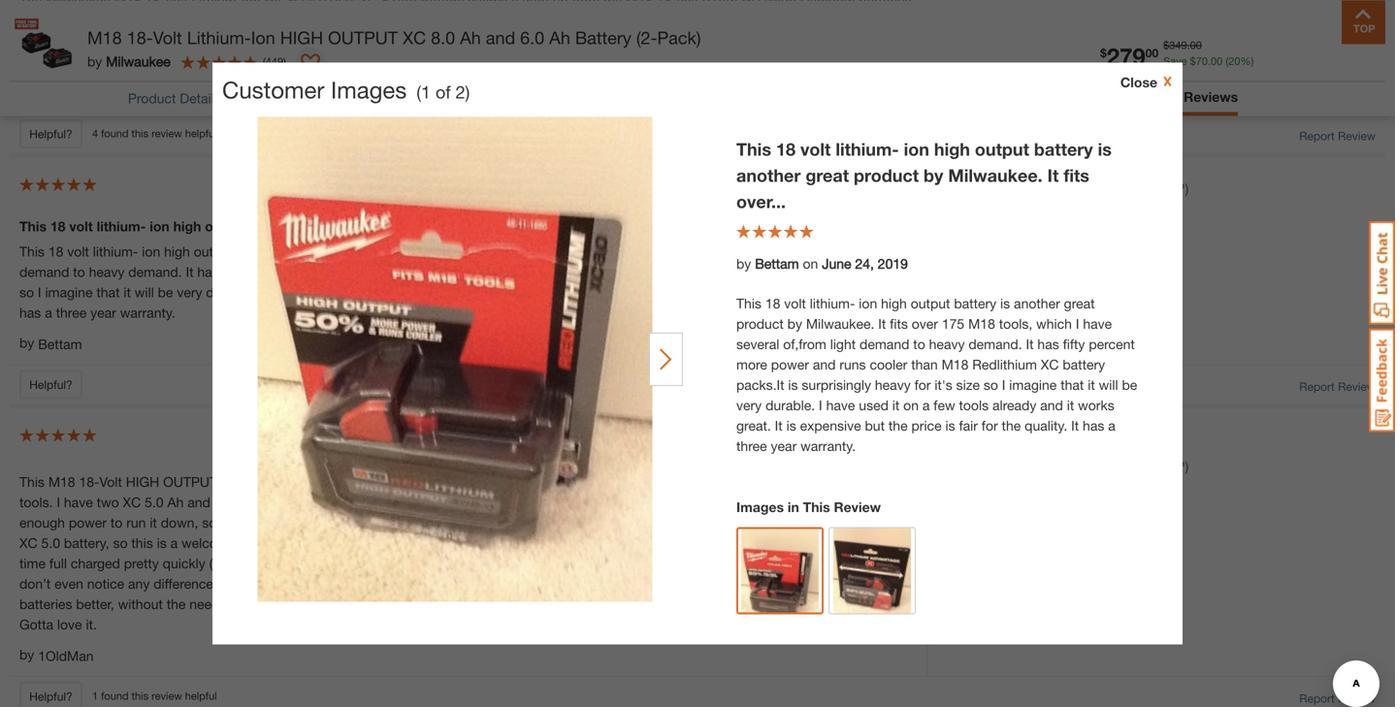 Task type: locate. For each thing, give the bounding box(es) containing it.
product inside the this 18 volt lithium- ion high output battery is another great product by milwaukee. it fits over 175 m18 tools, which i have several of,from light demand to heavy demand. it has fifty percent more power and runs cooler than m18 redlithium xc battery packs.it is surprisingly heavy for it's size so i imagine that it will be very durable. i have used it on a few tools already and it works great. it is expensive but the price is fair for the quality. it has a three year warranty.
[[737, 316, 784, 332]]

in right ho
[[431, 54, 441, 70]]

milwaukee. for this 18 volt lithium- ion high output battery is another great product by milwaukee. it fits over... this 18 volt lithium- ion high output battery is another great product by milwaukee. it fits over 175 m18 tools, which i have several of,from light demand to heavy demand. it has fifty percent more power and runs cooler than m18 redlithium xc battery packs.it is surprisingly heavy for it's size so i imagine that it will be very durable. i have used it on a few tools already and it works great. it is expensive but the price is fair for the quality. it has a three year warranty.
[[480, 218, 554, 234]]

1 vertical spatial found
[[101, 690, 129, 703]]

6.0
[[520, 27, 545, 48], [262, 494, 281, 510]]

1 horizontal spatial tools
[[960, 398, 989, 414]]

high inside 'this 18 volt lithium- ion high output battery is another great product by milwaukee. it fits over...'
[[935, 139, 971, 160]]

0 vertical spatial jun
[[839, 180, 861, 196]]

2 found from the top
[[101, 690, 129, 703]]

0 horizontal spatial works
[[519, 284, 555, 300]]

3 helpful? from the top
[[29, 690, 73, 704]]

surprisingly inside the this 18 volt lithium- ion high output battery is another great product by milwaukee. it fits over... this 18 volt lithium- ion high output battery is another great product by milwaukee. it fits over 175 m18 tools, which i have several of,from light demand to heavy demand. it has fifty percent more power and runs cooler than m18 redlithium xc battery packs.it is surprisingly heavy for it's size so i imagine that it will be very durable. i have used it on a few tools already and it works great. it is expensive but the price is fair for the quality. it has a three year warranty.
[[737, 264, 806, 280]]

1 vertical spatial helpful
[[185, 690, 217, 703]]

battery up batteries,
[[286, 474, 330, 490]]

this 18 volt lithium- ion high output battery is another great product by milwaukee. it fits over...
[[737, 139, 1112, 212]]

runs inside the this 18 volt lithium- ion high output battery is another great product by milwaukee. it fits over 175 m18 tools, which i have several of,from light demand to heavy demand. it has fifty percent more power and runs cooler than m18 redlithium xc battery packs.it is surprisingly heavy for it's size so i imagine that it will be very durable. i have used it on a few tools already and it works great. it is expensive but the price is fair for the quality. it has a three year warranty.
[[840, 357, 866, 373]]

another inside the this 18 volt lithium- ion high output battery is another great product by milwaukee. it fits over 175 m18 tools, which i have several of,from light demand to heavy demand. it has fifty percent more power and runs cooler than m18 redlithium xc battery packs.it is surprisingly heavy for it's size so i imagine that it will be very durable. i have used it on a few tools already and it works great. it is expensive but the price is fair for the quality. it has a three year warranty.
[[1014, 296, 1061, 312]]

output for this 18 volt lithium- ion high output battery is another great product by milwaukee. it fits over... this 18 volt lithium- ion high output battery is another great product by milwaukee. it fits over 175 m18 tools, which i have several of,from light demand to heavy demand. it has fifty percent more power and runs cooler than m18 redlithium xc battery packs.it is surprisingly heavy for it's size so i imagine that it will be very durable. i have used it on a few tools already and it works great. it is expensive but the price is fair for the quality. it has a three year warranty.
[[205, 218, 247, 234]]

m18
[[114, 0, 141, 9], [626, 0, 653, 9], [797, 13, 824, 29], [87, 27, 122, 48], [191, 54, 218, 70], [614, 244, 641, 260], [504, 264, 531, 280], [969, 316, 996, 332], [942, 357, 969, 373], [48, 474, 75, 490], [484, 474, 511, 490], [882, 474, 909, 490], [888, 515, 915, 531], [874, 576, 900, 592], [834, 596, 861, 612]]

so
[[19, 284, 34, 300], [984, 377, 999, 393], [202, 515, 217, 531], [113, 535, 128, 551], [871, 556, 885, 572]]

two up battery,
[[97, 494, 119, 510]]

great. inside the this 18 volt lithium- ion high output battery is another great product by milwaukee. it fits over 175 m18 tools, which i have several of,from light demand to heavy demand. it has fifty percent more power and runs cooler than m18 redlithium xc battery packs.it is surprisingly heavy for it's size so i imagine that it will be very durable. i have used it on a few tools already and it works great. it is expensive but the price is fair for the quality. it has a three year warranty.
[[737, 418, 772, 434]]

hd up offering
[[742, 0, 761, 9]]

helpful? button for 1
[[19, 682, 83, 708]]

run- up claims at the left of the page
[[562, 494, 587, 510]]

light inside the this 18 volt lithium- ion high output battery is another great product by milwaukee. it fits over... this 18 volt lithium- ion high output battery is another great product by milwaukee. it fits over 175 m18 tools, which i have several of,from light demand to heavy demand. it has fifty percent more power and runs cooler than m18 redlithium xc battery packs.it is surprisingly heavy for it's size so i imagine that it will be very durable. i have used it on a few tools already and it works great. it is expensive but the price is fair for the quality. it has a three year warranty.
[[855, 244, 881, 260]]

it
[[1048, 165, 1059, 186], [557, 218, 566, 234], [524, 244, 532, 260], [186, 264, 194, 280], [598, 284, 605, 300], [894, 284, 902, 300], [879, 316, 887, 332], [1027, 336, 1034, 352], [775, 418, 783, 434], [1072, 418, 1080, 434]]

of,from down by bettam on june 24, 2019
[[784, 336, 827, 352]]

2019 right june
[[878, 256, 909, 272]]

replace
[[464, 596, 509, 612]]

for inside the milwaukee m18 18-volt lithium-ion high output xc 8.0ah battery seems a step up from my m18 18-volt 9.0ah hd (high demand) batteries. a few ounces lighter and 20% smaller, it carries my milwaukee m18v tool loads for the same continuous duration, while offering m18 portable power in a lighter, smaller package!     with the standard milwaukee charger, this 8.0ah hd battery also provides shorter recharge times than the 9.0...nice. overall, all of my m18 lithium-ion batteries (xc, hd, ho in 5.0-6.0-9.0-12.0) still perform flawlessly!!
[[504, 13, 521, 29]]

0 horizontal spatial but
[[447, 515, 467, 531]]

in down the (less
[[217, 576, 228, 592]]

cooler inside the this 18 volt lithium- ion high output battery is another great product by milwaukee. it fits over... this 18 volt lithium- ion high output battery is another great product by milwaukee. it fits over 175 m18 tools, which i have several of,from light demand to heavy demand. it has fifty percent more power and runs cooler than m18 redlithium xc battery packs.it is surprisingly heavy for it's size so i imagine that it will be very durable. i have used it on a few tools already and it works great. it is expensive but the price is fair for the quality. it has a three year warranty.
[[432, 264, 470, 280]]

product inside 'this 18 volt lithium- ion high output battery is another great product by milwaukee. it fits over...'
[[854, 165, 919, 186]]

addition
[[393, 474, 442, 490], [240, 535, 289, 551]]

2 review from the top
[[152, 690, 182, 703]]

1 horizontal spatial one
[[634, 515, 657, 531]]

to inside the this 18 volt lithium- ion high output battery is another great product by milwaukee. it fits over 175 m18 tools, which i have several of,from light demand to heavy demand. it has fifty percent more power and runs cooler than m18 redlithium xc battery packs.it is surprisingly heavy for it's size so i imagine that it will be very durable. i have used it on a few tools already and it works great. it is expensive but the price is fair for the quality. it has a three year warranty.
[[914, 336, 926, 352]]

0 horizontal spatial 6.0
[[262, 494, 281, 510]]

size
[[891, 264, 915, 280], [957, 377, 980, 393], [686, 556, 709, 572]]

output up (xc,
[[328, 27, 398, 48]]

battery
[[557, 34, 599, 50], [1035, 139, 1094, 160], [251, 218, 297, 234], [237, 244, 280, 260], [625, 264, 668, 280], [955, 296, 997, 312], [1063, 357, 1106, 373]]

will
[[135, 284, 154, 300], [1099, 377, 1119, 393]]

2 two from the left
[[214, 494, 237, 510]]

449
[[266, 55, 283, 67]]

light down june
[[831, 336, 856, 352]]

1 horizontal spatial any
[[725, 494, 746, 510]]

time left it,
[[809, 535, 835, 551]]

2 vertical spatial 175
[[807, 596, 830, 612]]

but for this 18 volt lithium- ion high output battery is another great product by milwaukee. it fits over 175 m18 tools, which i have several of,from light demand to heavy demand. it has fifty percent more power and runs cooler than m18 redlithium xc battery packs.it is surprisingly heavy for it's size so i imagine that it will be very durable. i have used it on a few tools already and it works great. it is expensive but the price is fair for the quality. it has a three year warranty.
[[865, 418, 885, 434]]

( down the with
[[263, 55, 266, 67]]

1 helpful from the top
[[185, 127, 217, 140]]

0 vertical spatial already
[[433, 284, 477, 300]]

3 report review button from the top
[[1300, 690, 1376, 707]]

output inside the this 18 volt lithium- ion high output battery is another great product by milwaukee. it fits over 175 m18 tools, which i have several of,from light demand to heavy demand. it has fifty percent more power and runs cooler than m18 redlithium xc battery packs.it is surprisingly heavy for it's size so i imagine that it will be very durable. i have used it on a few tools already and it works great. it is expensive but the price is fair for the quality. it has a three year warranty.
[[911, 296, 951, 312]]

jun for jun 24, 2019
[[839, 180, 861, 196]]

) down carries
[[283, 55, 286, 67]]

18 inside 'this 18 volt lithium- ion high output battery is another great product by milwaukee. it fits over...'
[[777, 139, 796, 160]]

1 helpful? from the top
[[29, 127, 73, 141]]

surprisingly up the 21,
[[802, 377, 872, 393]]

some down haven't
[[639, 535, 672, 551]]

just right say
[[286, 515, 308, 531]]

1 horizontal spatial runs
[[840, 357, 866, 373]]

2 report review button from the top
[[1300, 378, 1376, 395]]

ion up 449
[[251, 27, 275, 48]]

though
[[713, 535, 759, 551]]

0 vertical spatial (what's
[[1107, 181, 1153, 197]]

one up the is,
[[442, 494, 464, 510]]

1 vertical spatial price
[[912, 418, 942, 434]]

report review button
[[1300, 127, 1376, 145], [1300, 378, 1376, 395], [1300, 690, 1376, 707]]

2 horizontal spatial but
[[865, 418, 885, 434]]

0 vertical spatial review
[[152, 127, 182, 140]]

0 horizontal spatial quality.
[[847, 284, 890, 300]]

(2-
[[637, 27, 658, 48]]

any
[[725, 494, 746, 510], [128, 576, 150, 592]]

0 vertical spatial (what's this?)
[[1107, 181, 1189, 197]]

of,from inside the this 18 volt lithium- ion high output battery is another great product by milwaukee. it fits over 175 m18 tools, which i have several of,from light demand to heavy demand. it has fifty percent more power and runs cooler than m18 redlithium xc battery packs.it is surprisingly heavy for it's size so i imagine that it will be very durable. i have used it on a few tools already and it works great. it is expensive but the price is fair for the quality. it has a three year warranty.
[[784, 336, 827, 352]]

0 horizontal spatial one
[[442, 494, 464, 510]]

2019 for 21,
[[887, 430, 918, 446]]

volt for this 18 volt lithium- ion high output battery is another great product by milwaukee. it fits over...
[[801, 139, 831, 160]]

demand up by bettam
[[19, 264, 69, 280]]

size up diy
[[957, 377, 980, 393]]

fair inside the this 18 volt lithium- ion high output battery is another great product by milwaukee. it fits over... this 18 volt lithium- ion high output battery is another great product by milwaukee. it fits over 175 m18 tools, which i have several of,from light demand to heavy demand. it has fifty percent more power and runs cooler than m18 redlithium xc battery packs.it is surprisingly heavy for it's size so i imagine that it will be very durable. i have used it on a few tools already and it works great. it is expensive but the price is fair for the quality. it has a three year warranty.
[[782, 284, 801, 300]]

size inside the this 18 volt lithium- ion high output battery is another great product by milwaukee. it fits over 175 m18 tools, which i have several of,from light demand to heavy demand. it has fifty percent more power and runs cooler than m18 redlithium xc battery packs.it is surprisingly heavy for it's size so i imagine that it will be very durable. i have used it on a few tools already and it works great. it is expensive but the price is fair for the quality. it has a three year warranty.
[[957, 377, 980, 393]]

and inside the milwaukee m18 18-volt lithium-ion high output xc 8.0ah battery seems a step up from my m18 18-volt 9.0ah hd (high demand) batteries. a few ounces lighter and 20% smaller, it carries my milwaukee m18v tool loads for the same continuous duration, while offering m18 portable power in a lighter, smaller package!     with the standard milwaukee charger, this 8.0ah hd battery also provides shorter recharge times than the 9.0...nice. overall, all of my m18 lithium-ion batteries (xc, hd, ho in 5.0-6.0-9.0-12.0) still perform flawlessly!!
[[147, 13, 170, 29]]

lithium- inside 'this 18 volt lithium- ion high output battery is another great product by milwaukee. it fits over...'
[[836, 139, 899, 160]]

hd,
[[380, 54, 403, 70]]

0 horizontal spatial tools,
[[645, 244, 678, 260]]

0 vertical spatial helpful
[[185, 127, 217, 140]]

tools. down 6.0,
[[865, 596, 898, 612]]

1 inside customer images ( 1 of 2 )
[[421, 82, 431, 102]]

1 vertical spatial demand.
[[969, 336, 1023, 352]]

24, up by bettam on june 24, 2019
[[865, 180, 884, 196]]

more inside the this 18 volt lithium- ion high output battery is another great product by milwaukee. it fits over... this 18 volt lithium- ion high output battery is another great product by milwaukee. it fits over 175 m18 tools, which i have several of,from light demand to heavy demand. it has fifty percent more power and runs cooler than m18 redlithium xc battery packs.it is surprisingly heavy for it's size so i imagine that it will be very durable. i have used it on a few tools already and it works great. it is expensive but the price is fair for the quality. it has a three year warranty.
[[299, 264, 330, 280]]

0 vertical spatial percent
[[249, 264, 295, 280]]

1 (what's this?) link from the top
[[1107, 179, 1189, 199]]

%)
[[1241, 54, 1254, 67]]

output
[[302, 0, 356, 9], [328, 27, 398, 48], [163, 474, 218, 490]]

volt inside this m18 18-volt high output xc 8.0 ah battery is a great addition to my m18 tools. i have been extremely happy with all of my milwaukee m18 tools. i have two xc 5.0 ah and two xc 6.0 ah batteries, and needed one with a bit more run-time. i haven't yet had any projects that would use enough power to run it down, so i can't say just how much better it is, but milwaukee claims that this one provides 60% more run-time than an m18 xc 5.0 battery, so this is a welcome addition for those jobs that require more power and longer use of some tools. though i didn't time it, the first- time full charged pretty quickly (less than 1 hr.) using the rapid charger. this xc 8.0 is very close to the same size and weight of the xc 6.0, so i don't even notice any difference in handling. while some other manufacturers are going to higher voltages, milwaukee just keeps making the m18 batteries better, without the need for more voltage, plus we don't have to replace our tools. these work with the entire line of over 175 m18 tools. gotta love it.
[[99, 474, 122, 490]]

product for this 18 volt lithium- ion high output battery is another great product by milwaukee. it fits over...
[[854, 165, 919, 186]]

redlithium
[[535, 264, 599, 280], [973, 357, 1038, 373]]

same inside this m18 18-volt high output xc 8.0 ah battery is a great addition to my m18 tools. i have been extremely happy with all of my milwaukee m18 tools. i have two xc 5.0 ah and two xc 6.0 ah batteries, and needed one with a bit more run-time. i haven't yet had any projects that would use enough power to run it down, so i can't say just how much better it is, but milwaukee claims that this one provides 60% more run-time than an m18 xc 5.0 battery, so this is a welcome addition for those jobs that require more power and longer use of some tools. though i didn't time it, the first- time full charged pretty quickly (less than 1 hr.) using the rapid charger. this xc 8.0 is very close to the same size and weight of the xc 6.0, so i don't even notice any difference in handling. while some other manufacturers are going to higher voltages, milwaukee just keeps making the m18 batteries better, without the need for more voltage, plus we don't have to replace our tools. these work with the entire line of over 175 m18 tools. gotta love it.
[[649, 556, 682, 572]]

output up down,
[[163, 474, 218, 490]]

review for 1 found this review helpful
[[152, 690, 182, 703]]

(high
[[765, 0, 797, 9]]

it.
[[86, 617, 97, 633]]

light inside the this 18 volt lithium- ion high output battery is another great product by milwaukee. it fits over 175 m18 tools, which i have several of,from light demand to heavy demand. it has fifty percent more power and runs cooler than m18 redlithium xc battery packs.it is surprisingly heavy for it's size so i imagine that it will be very durable. i have used it on a few tools already and it works great. it is expensive but the price is fair for the quality. it has a three year warranty.
[[831, 336, 856, 352]]

output inside 'this 18 volt lithium- ion high output battery is another great product by milwaukee. it fits over...'
[[975, 139, 1030, 160]]

than inside the this 18 volt lithium- ion high output battery is another great product by milwaukee. it fits over... this 18 volt lithium- ion high output battery is another great product by milwaukee. it fits over 175 m18 tools, which i have several of,from light demand to heavy demand. it has fifty percent more power and runs cooler than m18 redlithium xc battery packs.it is surprisingly heavy for it's size so i imagine that it will be very durable. i have used it on a few tools already and it works great. it is expensive but the price is fair for the quality. it has a three year warranty.
[[474, 264, 500, 280]]

1 vertical spatial addition
[[240, 535, 289, 551]]

0 horizontal spatial addition
[[240, 535, 289, 551]]

used inside the this 18 volt lithium- ion high output battery is another great product by milwaukee. it fits over... this 18 volt lithium- ion high output battery is another great product by milwaukee. it fits over 175 m18 tools, which i have several of,from light demand to heavy demand. it has fifty percent more power and runs cooler than m18 redlithium xc battery packs.it is surprisingly heavy for it's size so i imagine that it will be very durable. i have used it on a few tools already and it works great. it is expensive but the price is fair for the quality. it has a three year warranty.
[[300, 284, 329, 300]]

still
[[551, 54, 572, 70]]

2 jun from the top
[[839, 430, 861, 446]]

1 vertical spatial run-
[[784, 515, 809, 531]]

longer
[[556, 535, 594, 551]]

jun for jun 21, 2019
[[839, 430, 861, 446]]

helpful? down by 1oldman
[[29, 690, 73, 704]]

size right june
[[891, 264, 915, 280]]

0 vertical spatial but
[[688, 284, 708, 300]]

hd up 12.0)
[[534, 34, 553, 50]]

1 vertical spatial surprisingly
[[802, 377, 872, 393]]

1 jun from the top
[[839, 180, 861, 196]]

tools,
[[645, 244, 678, 260], [1000, 316, 1033, 332]]

reviews
[[1184, 88, 1239, 104]]

$ left save
[[1101, 46, 1107, 59]]

0 horizontal spatial thumbnail image
[[742, 530, 819, 633]]

three
[[56, 305, 87, 321], [737, 438, 767, 454]]

2
[[456, 82, 466, 102]]

helpful? button for 4
[[19, 119, 83, 149]]

high up ( 449 )
[[280, 27, 323, 48]]

high up carries
[[264, 0, 298, 9]]

0 vertical spatial expensive
[[623, 284, 684, 300]]

another for this 18 volt lithium- ion high output battery is another great product by milwaukee. it fits over... this 18 volt lithium- ion high output battery is another great product by milwaukee. it fits over 175 m18 tools, which i have several of,from light demand to heavy demand. it has fifty percent more power and runs cooler than m18 redlithium xc battery packs.it is surprisingly heavy for it's size so i imagine that it will be very durable. i have used it on a few tools already and it works great. it is expensive but the price is fair for the quality. it has a three year warranty.
[[315, 218, 365, 234]]

to inside the this 18 volt lithium- ion high output battery is another great product by milwaukee. it fits over... this 18 volt lithium- ion high output battery is another great product by milwaukee. it fits over 175 m18 tools, which i have several of,from light demand to heavy demand. it has fifty percent more power and runs cooler than m18 redlithium xc battery packs.it is surprisingly heavy for it's size so i imagine that it will be very durable. i have used it on a few tools already and it works great. it is expensive but the price is fair for the quality. it has a three year warranty.
[[73, 264, 85, 280]]

images down (xc,
[[331, 76, 407, 103]]

1 found from the top
[[101, 127, 129, 140]]

time left full
[[19, 556, 46, 572]]

on inside the this 18 volt lithium- ion high output battery is another great product by milwaukee. it fits over... this 18 volt lithium- ion high output battery is another great product by milwaukee. it fits over 175 m18 tools, which i have several of,from light demand to heavy demand. it has fifty percent more power and runs cooler than m18 redlithium xc battery packs.it is surprisingly heavy for it's size so i imagine that it will be very durable. i have used it on a few tools already and it works great. it is expensive but the price is fair for the quality. it has a three year warranty.
[[344, 284, 359, 300]]

by inside by 1oldman
[[19, 647, 34, 663]]

1 horizontal spatial redlithium
[[973, 357, 1038, 373]]

is
[[1098, 139, 1112, 160], [301, 218, 312, 234], [284, 244, 293, 260], [723, 264, 733, 280], [609, 284, 619, 300], [768, 284, 778, 300], [1001, 296, 1011, 312], [789, 377, 798, 393], [787, 418, 797, 434], [946, 418, 956, 434], [334, 474, 343, 490], [157, 535, 167, 551], [531, 556, 541, 572]]

$ up save
[[1164, 38, 1170, 51]]

quality. down june
[[847, 284, 890, 300]]

0 vertical spatial year
[[90, 305, 116, 321]]

( inside customer images ( 1 of 2 )
[[417, 82, 421, 102]]

imagine inside the this 18 volt lithium- ion high output battery is another great product by milwaukee. it fits over 175 m18 tools, which i have several of,from light demand to heavy demand. it has fifty percent more power and runs cooler than m18 redlithium xc battery packs.it is surprisingly heavy for it's size so i imagine that it will be very durable. i have used it on a few tools already and it works great. it is expensive but the price is fair for the quality. it has a three year warranty.
[[1010, 377, 1057, 393]]

18 for this 18 volt lithium- ion high output battery is another great product by milwaukee. it fits over... this 18 volt lithium- ion high output battery is another great product by milwaukee. it fits over 175 m18 tools, which i have several of,from light demand to heavy demand. it has fifty percent more power and runs cooler than m18 redlithium xc battery packs.it is surprisingly heavy for it's size so i imagine that it will be very durable. i have used it on a few tools already and it works great. it is expensive but the price is fair for the quality. it has a three year warranty.
[[50, 218, 65, 234]]

use up the an
[[871, 494, 892, 510]]

1 report from the top
[[1300, 129, 1335, 143]]

so right 6.0,
[[871, 556, 885, 572]]

2019 left seed
[[887, 180, 918, 196]]

volt up 20% at left top
[[165, 0, 188, 9]]

time down would
[[809, 515, 835, 531]]

projects
[[750, 494, 799, 510]]

ah up down,
[[167, 494, 184, 510]]

report review button for diy
[[1300, 690, 1376, 707]]

also
[[603, 34, 628, 50]]

18- inside this m18 18-volt high output xc 8.0 ah battery is a great addition to my m18 tools. i have been extremely happy with all of my milwaukee m18 tools. i have two xc 5.0 ah and two xc 6.0 ah batteries, and needed one with a bit more run-time. i haven't yet had any projects that would use enough power to run it down, so i can't say just how much better it is, but milwaukee claims that this one provides 60% more run-time than an m18 xc 5.0 battery, so this is a welcome addition for those jobs that require more power and longer use of some tools. though i didn't time it, the first- time full charged pretty quickly (less than 1 hr.) using the rapid charger. this xc 8.0 is very close to the same size and weight of the xc 6.0, so i don't even notice any difference in handling. while some other manufacturers are going to higher voltages, milwaukee just keeps making the m18 batteries better, without the need for more voltage, plus we don't have to replace our tools. these work with the entire line of over 175 m18 tools. gotta love it.
[[79, 474, 99, 490]]

hd
[[742, 0, 761, 9], [534, 34, 553, 50]]

so up diy
[[984, 377, 999, 393]]

xc inside the this 18 volt lithium- ion high output battery is another great product by milwaukee. it fits over 175 m18 tools, which i have several of,from light demand to heavy demand. it has fifty percent more power and runs cooler than m18 redlithium xc battery packs.it is surprisingly heavy for it's size so i imagine that it will be very durable. i have used it on a few tools already and it works great. it is expensive but the price is fair for the quality. it has a three year warranty.
[[1041, 357, 1059, 373]]

other
[[366, 576, 397, 592]]

helpful? down by bettam
[[29, 378, 73, 392]]

0 horizontal spatial 8.0ah
[[382, 0, 417, 9]]

great for this 18 volt lithium- ion high output battery is another great product by milwaukee. it fits over... this 18 volt lithium- ion high output battery is another great product by milwaukee. it fits over 175 m18 tools, which i have several of,from light demand to heavy demand. it has fifty percent more power and runs cooler than m18 redlithium xc battery packs.it is surprisingly heavy for it's size so i imagine that it will be very durable. i have used it on a few tools already and it works great. it is expensive but the price is fair for the quality. it has a three year warranty.
[[369, 218, 403, 234]]

(what's this?) for 2nd the (what's this?) link from the top
[[1107, 459, 1189, 475]]

1 vertical spatial 2019
[[878, 256, 909, 272]]

will inside the this 18 volt lithium- ion high output battery is another great product by milwaukee. it fits over 175 m18 tools, which i have several of,from light demand to heavy demand. it has fifty percent more power and runs cooler than m18 redlithium xc battery packs.it is surprisingly heavy for it's size so i imagine that it will be very durable. i have used it on a few tools already and it works great. it is expensive but the price is fair for the quality. it has a three year warranty.
[[1099, 377, 1119, 393]]

with left all
[[730, 474, 755, 490]]

bettam for by bettam
[[38, 336, 82, 352]]

1 horizontal spatial demand.
[[969, 336, 1023, 352]]

helpful? for 4 found this review helpful
[[29, 127, 73, 141]]

0 vertical spatial one
[[442, 494, 464, 510]]

high
[[935, 139, 971, 160], [173, 218, 201, 234], [164, 244, 190, 260], [882, 296, 907, 312]]

output for this 18 volt lithium- ion high output battery is another great product by milwaukee. it fits over...
[[975, 139, 1030, 160]]

2 vertical spatial output
[[163, 474, 218, 490]]

0 horizontal spatial will
[[135, 284, 154, 300]]

don't down full
[[19, 576, 51, 592]]

over inside the this 18 volt lithium- ion high output battery is another great product by milwaukee. it fits over 175 m18 tools, which i have several of,from light demand to heavy demand. it has fifty percent more power and runs cooler than m18 redlithium xc battery packs.it is surprisingly heavy for it's size so i imagine that it will be very durable. i have used it on a few tools already and it works great. it is expensive but the price is fair for the quality. it has a three year warranty.
[[912, 316, 939, 332]]

tools inside the this 18 volt lithium- ion high output battery is another great product by milwaukee. it fits over 175 m18 tools, which i have several of,from light demand to heavy demand. it has fifty percent more power and runs cooler than m18 redlithium xc battery packs.it is surprisingly heavy for it's size so i imagine that it will be very durable. i have used it on a few tools already and it works great. it is expensive but the price is fair for the quality. it has a three year warranty.
[[960, 398, 989, 414]]

0 vertical spatial redlithium
[[535, 264, 599, 280]]

but inside this m18 18-volt high output xc 8.0 ah battery is a great addition to my m18 tools. i have been extremely happy with all of my milwaukee m18 tools. i have two xc 5.0 ah and two xc 6.0 ah batteries, and needed one with a bit more run-time. i haven't yet had any projects that would use enough power to run it down, so i can't say just how much better it is, but milwaukee claims that this one provides 60% more run-time than an m18 xc 5.0 battery, so this is a welcome addition for those jobs that require more power and longer use of some tools. though i didn't time it, the first- time full charged pretty quickly (less than 1 hr.) using the rapid charger. this xc 8.0 is very close to the same size and weight of the xc 6.0, so i don't even notice any difference in handling. while some other manufacturers are going to higher voltages, milwaukee just keeps making the m18 batteries better, without the need for more voltage, plus we don't have to replace our tools. these work with the entire line of over 175 m18 tools. gotta love it.
[[447, 515, 467, 531]]

helpful for 1 found this review helpful
[[185, 690, 217, 703]]

high for this 18 volt lithium- ion high output battery is another great product by milwaukee. it fits over... this 18 volt lithium- ion high output battery is another great product by milwaukee. it fits over 175 m18 tools, which i have several of,from light demand to heavy demand. it has fifty percent more power and runs cooler than m18 redlithium xc battery packs.it is surprisingly heavy for it's size so i imagine that it will be very durable. i have used it on a few tools already and it works great. it is expensive but the price is fair for the quality. it has a three year warranty.
[[173, 218, 201, 234]]

1 horizontal spatial don't
[[381, 596, 412, 612]]

will inside the this 18 volt lithium- ion high output battery is another great product by milwaukee. it fits over... this 18 volt lithium- ion high output battery is another great product by milwaukee. it fits over 175 m18 tools, which i have several of,from light demand to heavy demand. it has fifty percent more power and runs cooler than m18 redlithium xc battery packs.it is surprisingly heavy for it's size so i imagine that it will be very durable. i have used it on a few tools already and it works great. it is expensive but the price is fair for the quality. it has a three year warranty.
[[135, 284, 154, 300]]

output for this 18 volt lithium- ion high output battery is another great product by milwaukee. it fits over 175 m18 tools, which i have several of,from light demand to heavy demand. it has fifty percent more power and runs cooler than m18 redlithium xc battery packs.it is surprisingly heavy for it's size so i imagine that it will be very durable. i have used it on a few tools already and it works great. it is expensive but the price is fair for the quality. it has a three year warranty.
[[911, 296, 951, 312]]

great for this 18 volt lithium- ion high output battery is another great product by milwaukee. it fits over 175 m18 tools, which i have several of,from light demand to heavy demand. it has fifty percent more power and runs cooler than m18 redlithium xc battery packs.it is surprisingly heavy for it's size so i imagine that it will be very durable. i have used it on a few tools already and it works great. it is expensive but the price is fair for the quality. it has a three year warranty.
[[1065, 296, 1096, 312]]

175 inside the this 18 volt lithium- ion high output battery is another great product by milwaukee. it fits over 175 m18 tools, which i have several of,from light demand to heavy demand. it has fifty percent more power and runs cooler than m18 redlithium xc battery packs.it is surprisingly heavy for it's size so i imagine that it will be very durable. i have used it on a few tools already and it works great. it is expensive but the price is fair for the quality. it has a three year warranty.
[[942, 316, 965, 332]]

jobs
[[350, 535, 376, 551]]

offering
[[748, 13, 794, 29]]

2 (what's from the top
[[1107, 459, 1153, 475]]

1 vertical spatial 5.0
[[41, 535, 60, 551]]

1 helpful? button from the top
[[19, 119, 83, 149]]

8.0
[[431, 27, 455, 48], [243, 474, 262, 490], [509, 556, 528, 572]]

xc inside the this 18 volt lithium- ion high output battery is another great product by milwaukee. it fits over... this 18 volt lithium- ion high output battery is another great product by milwaukee. it fits over 175 m18 tools, which i have several of,from light demand to heavy demand. it has fifty percent more power and runs cooler than m18 redlithium xc battery packs.it is surprisingly heavy for it's size so i imagine that it will be very durable. i have used it on a few tools already and it works great. it is expensive but the price is fair for the quality. it has a three year warranty.
[[603, 264, 621, 280]]

warranty. inside the this 18 volt lithium- ion high output battery is another great product by milwaukee. it fits over... this 18 volt lithium- ion high output battery is another great product by milwaukee. it fits over 175 m18 tools, which i have several of,from light demand to heavy demand. it has fifty percent more power and runs cooler than m18 redlithium xc battery packs.it is surprisingly heavy for it's size so i imagine that it will be very durable. i have used it on a few tools already and it works great. it is expensive but the price is fair for the quality. it has a three year warranty.
[[120, 305, 175, 321]]

product image image
[[15, 10, 78, 73]]

review
[[1339, 129, 1376, 143], [1058, 181, 1102, 197], [1339, 380, 1376, 393], [834, 499, 881, 515], [1339, 692, 1376, 705]]

8.0ah up 9.0-
[[495, 34, 530, 50]]

1 horizontal spatial used
[[859, 398, 889, 414]]

helpful for 4 found this review helpful
[[185, 127, 217, 140]]

8.0ah
[[382, 0, 417, 9], [495, 34, 530, 50]]

quality. right diy
[[1025, 418, 1068, 434]]

battery up tool on the top left
[[421, 0, 464, 9]]

$
[[1164, 38, 1170, 51], [1101, 46, 1107, 59], [1191, 54, 1197, 67]]

over... inside the this 18 volt lithium- ion high output battery is another great product by milwaukee. it fits over... this 18 volt lithium- ion high output battery is another great product by milwaukee. it fits over 175 m18 tools, which i have several of,from light demand to heavy demand. it has fifty percent more power and runs cooler than m18 redlithium xc battery packs.it is surprisingly heavy for it's size so i imagine that it will be very durable. i have used it on a few tools already and it works great. it is expensive but the price is fair for the quality. it has a three year warranty.
[[594, 218, 632, 234]]

tools. up enough
[[19, 494, 53, 510]]

by
[[87, 53, 102, 69], [924, 165, 944, 186], [461, 218, 476, 234], [433, 244, 448, 260], [737, 256, 752, 272], [788, 316, 803, 332], [19, 335, 34, 351], [19, 647, 34, 663]]

of,from down 'jun 24, 2019'
[[808, 244, 852, 260]]

any up 60%
[[725, 494, 746, 510]]

0 horizontal spatial bettam
[[38, 336, 82, 352]]

lithium- inside the this 18 volt lithium- ion high output battery is another great product by milwaukee. it fits over 175 m18 tools, which i have several of,from light demand to heavy demand. it has fifty percent more power and runs cooler than m18 redlithium xc battery packs.it is surprisingly heavy for it's size so i imagine that it will be very durable. i have used it on a few tools already and it works great. it is expensive but the price is fair for the quality. it has a three year warranty.
[[810, 296, 856, 312]]

ah up 6.0-
[[460, 27, 481, 48]]

fair inside the this 18 volt lithium- ion high output battery is another great product by milwaukee. it fits over 175 m18 tools, which i have several of,from light demand to heavy demand. it has fifty percent more power and runs cooler than m18 redlithium xc battery packs.it is surprisingly heavy for it's size so i imagine that it will be very durable. i have used it on a few tools already and it works great. it is expensive but the price is fair for the quality. it has a three year warranty.
[[960, 418, 978, 434]]

2 report from the top
[[1300, 380, 1335, 393]]

in inside customer images main content
[[788, 499, 800, 515]]

1 vertical spatial packs.it
[[737, 377, 785, 393]]

( left %)
[[1226, 54, 1229, 67]]

2 this?) from the top
[[1157, 459, 1189, 475]]

18- up battery,
[[79, 474, 99, 490]]

18- up all
[[127, 27, 153, 48]]

report for seed program review
[[1300, 380, 1335, 393]]

00 right the '70'
[[1212, 54, 1223, 67]]

over... for this 18 volt lithium- ion high output battery is another great product by milwaukee. it fits over...
[[737, 191, 786, 212]]

it's inside the this 18 volt lithium- ion high output battery is another great product by milwaukee. it fits over 175 m18 tools, which i have several of,from light demand to heavy demand. it has fifty percent more power and runs cooler than m18 redlithium xc battery packs.it is surprisingly heavy for it's size so i imagine that it will be very durable. i have used it on a few tools already and it works great. it is expensive but the price is fair for the quality. it has a three year warranty.
[[935, 377, 953, 393]]

1 horizontal spatial year
[[771, 438, 797, 454]]

customer
[[222, 76, 325, 103], [1117, 88, 1181, 104]]

expensive inside the this 18 volt lithium- ion high output battery is another great product by milwaukee. it fits over... this 18 volt lithium- ion high output battery is another great product by milwaukee. it fits over 175 m18 tools, which i have several of,from light demand to heavy demand. it has fifty percent more power and runs cooler than m18 redlithium xc battery packs.it is surprisingly heavy for it's size so i imagine that it will be very durable. i have used it on a few tools already and it works great. it is expensive but the price is fair for the quality. it has a three year warranty.
[[623, 284, 684, 300]]

1 vertical spatial very
[[737, 398, 762, 414]]

1 inside this m18 18-volt high output xc 8.0 ah battery is a great addition to my m18 tools. i have been extremely happy with all of my milwaukee m18 tools. i have two xc 5.0 ah and two xc 6.0 ah batteries, and needed one with a bit more run-time. i haven't yet had any projects that would use enough power to run it down, so i can't say just how much better it is, but milwaukee claims that this one provides 60% more run-time than an m18 xc 5.0 battery, so this is a welcome addition for those jobs that require more power and longer use of some tools. though i didn't time it, the first- time full charged pretty quickly (less than 1 hr.) using the rapid charger. this xc 8.0 is very close to the same size and weight of the xc 6.0, so i don't even notice any difference in handling. while some other manufacturers are going to higher voltages, milwaukee just keeps making the m18 batteries better, without the need for more voltage, plus we don't have to replace our tools. these work with the entire line of over 175 m18 tools. gotta love it.
[[271, 556, 279, 572]]

1 review from the top
[[152, 127, 182, 140]]

2 horizontal spatial 1
[[421, 82, 431, 102]]

just up the line
[[737, 576, 758, 592]]

but inside the this 18 volt lithium- ion high output battery is another great product by milwaukee. it fits over 175 m18 tools, which i have several of,from light demand to heavy demand. it has fifty percent more power and runs cooler than m18 redlithium xc battery packs.it is surprisingly heavy for it's size so i imagine that it will be very durable. i have used it on a few tools already and it works great. it is expensive but the price is fair for the quality. it has a three year warranty.
[[865, 418, 885, 434]]

homedepotcustomer
[[38, 85, 171, 101]]

customer down save
[[1117, 88, 1181, 104]]

of,from inside the this 18 volt lithium- ion high output battery is another great product by milwaukee. it fits over... this 18 volt lithium- ion high output battery is another great product by milwaukee. it fits over 175 m18 tools, which i have several of,from light demand to heavy demand. it has fifty percent more power and runs cooler than m18 redlithium xc battery packs.it is surprisingly heavy for it's size so i imagine that it will be very durable. i have used it on a few tools already and it works great. it is expensive but the price is fair for the quality. it has a three year warranty.
[[808, 244, 852, 260]]

1 down ho
[[421, 82, 431, 102]]

so up by bettam
[[19, 284, 34, 300]]

( down ho
[[417, 82, 421, 102]]

this
[[469, 34, 491, 50], [132, 127, 149, 140], [609, 515, 631, 531], [131, 535, 153, 551], [132, 690, 149, 703]]

product for this 18 volt lithium- ion high output battery is another great product by milwaukee. it fits over 175 m18 tools, which i have several of,from light demand to heavy demand. it has fifty percent more power and runs cooler than m18 redlithium xc battery packs.it is surprisingly heavy for it's size so i imagine that it will be very durable. i have used it on a few tools already and it works great. it is expensive but the price is fair for the quality. it has a three year warranty.
[[737, 316, 784, 332]]

three up all
[[737, 438, 767, 454]]

18 inside the this 18 volt lithium- ion high output battery is another great product by milwaukee. it fits over 175 m18 tools, which i have several of,from light demand to heavy demand. it has fifty percent more power and runs cooler than m18 redlithium xc battery packs.it is surprisingly heavy for it's size so i imagine that it will be very durable. i have used it on a few tools already and it works great. it is expensive but the price is fair for the quality. it has a three year warranty.
[[766, 296, 781, 312]]

several inside the this 18 volt lithium- ion high output battery is another great product by milwaukee. it fits over... this 18 volt lithium- ion high output battery is another great product by milwaukee. it fits over 175 m18 tools, which i have several of,from light demand to heavy demand. it has fifty percent more power and runs cooler than m18 redlithium xc battery packs.it is surprisingly heavy for it's size so i imagine that it will be very durable. i have used it on a few tools already and it works great. it is expensive but the price is fair for the quality. it has a three year warranty.
[[762, 244, 805, 260]]

0 horizontal spatial warranty.
[[120, 305, 175, 321]]

milwaukee
[[46, 0, 111, 9], [334, 13, 398, 29], [349, 34, 413, 50], [106, 53, 171, 69], [814, 474, 879, 490], [470, 515, 535, 531], [668, 576, 733, 592]]

0 vertical spatial very
[[177, 284, 202, 300]]

3 helpful? button from the top
[[19, 682, 83, 708]]

1 horizontal spatial fifty
[[1064, 336, 1086, 352]]

(
[[1226, 54, 1229, 67], [263, 55, 266, 67], [417, 82, 421, 102]]

bettam inside customer images main content
[[755, 256, 799, 272]]

2 vertical spatial report review
[[1300, 692, 1376, 705]]

great.
[[559, 284, 594, 300], [737, 418, 772, 434]]

product details button
[[128, 88, 221, 108], [128, 88, 221, 108]]

expensive inside the this 18 volt lithium- ion high output battery is another great product by milwaukee. it fits over 175 m18 tools, which i have several of,from light demand to heavy demand. it has fifty percent more power and runs cooler than m18 redlithium xc battery packs.it is surprisingly heavy for it's size so i imagine that it will be very durable. i have used it on a few tools already and it works great. it is expensive but the price is fair for the quality. it has a three year warranty.
[[800, 418, 862, 434]]

8.0 up going
[[509, 556, 528, 572]]

2 horizontal spatial over
[[912, 316, 939, 332]]

higher
[[568, 576, 606, 592]]

use up 'close'
[[598, 535, 619, 551]]

0 horizontal spatial over...
[[594, 218, 632, 234]]

a
[[512, 0, 519, 9], [76, 34, 83, 50], [363, 284, 371, 300], [45, 305, 52, 321], [923, 398, 930, 414], [1109, 418, 1116, 434], [347, 474, 354, 490], [497, 494, 504, 510], [170, 535, 178, 551]]

2 horizontal spatial 8.0
[[509, 556, 528, 572]]

2 vertical spatial over
[[777, 596, 804, 612]]

product details
[[128, 90, 221, 106]]

0 horizontal spatial just
[[286, 515, 308, 531]]

happy
[[689, 474, 726, 490]]

two
[[97, 494, 119, 510], [214, 494, 237, 510]]

1 this?) from the top
[[1157, 181, 1189, 197]]

light right june
[[855, 244, 881, 260]]

175 inside the this 18 volt lithium- ion high output battery is another great product by milwaukee. it fits over... this 18 volt lithium- ion high output battery is another great product by milwaukee. it fits over 175 m18 tools, which i have several of,from light demand to heavy demand. it has fifty percent more power and runs cooler than m18 redlithium xc battery packs.it is surprisingly heavy for it's size so i imagine that it will be very durable. i have used it on a few tools already and it works great. it is expensive but the price is fair for the quality. it has a three year warranty.
[[588, 244, 610, 260]]

1 vertical spatial of,from
[[784, 336, 827, 352]]

2 horizontal spatial with
[[730, 474, 755, 490]]

another inside 'this 18 volt lithium- ion high output battery is another great product by milwaukee. it fits over...'
[[737, 165, 801, 186]]

0 vertical spatial several
[[762, 244, 805, 260]]

2 vertical spatial 8.0
[[509, 556, 528, 572]]

by milwaukee
[[87, 53, 171, 69]]

packs.it
[[671, 264, 720, 280], [737, 377, 785, 393]]

demand inside the this 18 volt lithium- ion high output battery is another great product by milwaukee. it fits over... this 18 volt lithium- ion high output battery is another great product by milwaukee. it fits over 175 m18 tools, which i have several of,from light demand to heavy demand. it has fifty percent more power and runs cooler than m18 redlithium xc battery packs.it is surprisingly heavy for it's size so i imagine that it will be very durable. i have used it on a few tools already and it works great. it is expensive but the price is fair for the quality. it has a three year warranty.
[[19, 264, 69, 280]]

volt inside the this 18 volt lithium- ion high output battery is another great product by milwaukee. it fits over 175 m18 tools, which i have several of,from light demand to heavy demand. it has fifty percent more power and runs cooler than m18 redlithium xc battery packs.it is surprisingly heavy for it's size so i imagine that it will be very durable. i have used it on a few tools already and it works great. it is expensive but the price is fair for the quality. it has a three year warranty.
[[785, 296, 807, 312]]

0 vertical spatial don't
[[19, 576, 51, 592]]

power inside the milwaukee m18 18-volt lithium-ion high output xc 8.0ah battery seems a step up from my m18 18-volt 9.0ah hd (high demand) batteries. a few ounces lighter and 20% smaller, it carries my milwaukee m18v tool loads for the same continuous duration, while offering m18 portable power in a lighter, smaller package!     with the standard milwaukee charger, this 8.0ah hd battery also provides shorter recharge times than the 9.0...nice. overall, all of my m18 lithium-ion batteries (xc, hd, ho in 5.0-6.0-9.0-12.0) still perform flawlessly!!
[[19, 34, 57, 50]]

1 two from the left
[[97, 494, 119, 510]]

1 vertical spatial over...
[[594, 218, 632, 234]]

0 vertical spatial imagine
[[45, 284, 93, 300]]

2 report review from the top
[[1300, 380, 1376, 393]]

full
[[49, 556, 67, 572]]

price inside the this 18 volt lithium- ion high output battery is another great product by milwaukee. it fits over... this 18 volt lithium- ion high output battery is another great product by milwaukee. it fits over 175 m18 tools, which i have several of,from light demand to heavy demand. it has fifty percent more power and runs cooler than m18 redlithium xc battery packs.it is surprisingly heavy for it's size so i imagine that it will be very durable. i have used it on a few tools already and it works great. it is expensive but the price is fair for the quality. it has a three year warranty.
[[734, 284, 764, 300]]

0 vertical spatial volt
[[165, 0, 188, 9]]

3 report review from the top
[[1300, 692, 1376, 705]]

0 horizontal spatial year
[[90, 305, 116, 321]]

349
[[1170, 38, 1188, 51]]

warranty. inside the this 18 volt lithium- ion high output battery is another great product by milwaukee. it fits over 175 m18 tools, which i have several of,from light demand to heavy demand. it has fifty percent more power and runs cooler than m18 redlithium xc battery packs.it is surprisingly heavy for it's size so i imagine that it will be very durable. i have used it on a few tools already and it works great. it is expensive but the price is fair for the quality. it has a three year warranty.
[[801, 438, 856, 454]]

has
[[197, 264, 219, 280], [19, 305, 41, 321], [1038, 336, 1060, 352], [1083, 418, 1105, 434]]

review down the 'product details' at left
[[152, 127, 182, 140]]

battery up perform
[[575, 27, 632, 48]]

redlithium inside the this 18 volt lithium- ion high output battery is another great product by milwaukee. it fits over... this 18 volt lithium- ion high output battery is another great product by milwaukee. it fits over 175 m18 tools, which i have several of,from light demand to heavy demand. it has fifty percent more power and runs cooler than m18 redlithium xc battery packs.it is surprisingly heavy for it's size so i imagine that it will be very durable. i have used it on a few tools already and it works great. it is expensive but the price is fair for the quality. it has a three year warranty.
[[535, 264, 599, 280]]

1 vertical spatial 8.0ah
[[495, 34, 530, 50]]

24,
[[865, 180, 884, 196], [856, 256, 875, 272]]

price down by bettam on june 24, 2019
[[734, 284, 764, 300]]

review inside customer images main content
[[834, 499, 881, 515]]

found for 4
[[101, 127, 129, 140]]

0 vertical spatial demand
[[19, 264, 69, 280]]

0 vertical spatial packs.it
[[671, 264, 720, 280]]

1 vertical spatial report review button
[[1300, 378, 1376, 395]]

6.0 up say
[[262, 494, 281, 510]]

2 helpful from the top
[[185, 690, 217, 703]]

year
[[90, 305, 116, 321], [771, 438, 797, 454]]

tools. up bit
[[515, 474, 548, 490]]

helpful?
[[29, 127, 73, 141], [29, 378, 73, 392], [29, 690, 73, 704]]

1 vertical spatial light
[[831, 336, 856, 352]]

run- up didn't
[[784, 515, 809, 531]]

batteries inside this m18 18-volt high output xc 8.0 ah battery is a great addition to my m18 tools. i have been extremely happy with all of my milwaukee m18 tools. i have two xc 5.0 ah and two xc 6.0 ah batteries, and needed one with a bit more run-time. i haven't yet had any projects that would use enough power to run it down, so i can't say just how much better it is, but milwaukee claims that this one provides 60% more run-time than an m18 xc 5.0 battery, so this is a welcome addition for those jobs that require more power and longer use of some tools. though i didn't time it, the first- time full charged pretty quickly (less than 1 hr.) using the rapid charger. this xc 8.0 is very close to the same size and weight of the xc 6.0, so i don't even notice any difference in handling. while some other manufacturers are going to higher voltages, milwaukee just keeps making the m18 batteries better, without the need for more voltage, plus we don't have to replace our tools. these work with the entire line of over 175 m18 tools. gotta love it.
[[19, 596, 72, 612]]

fits inside the this 18 volt lithium- ion high output battery is another great product by milwaukee. it fits over 175 m18 tools, which i have several of,from light demand to heavy demand. it has fifty percent more power and runs cooler than m18 redlithium xc battery packs.it is surprisingly heavy for it's size so i imagine that it will be very durable. i have used it on a few tools already and it works great. it is expensive but the price is fair for the quality. it has a three year warranty.
[[890, 316, 908, 332]]

fifty inside the this 18 volt lithium- ion high output battery is another great product by milwaukee. it fits over 175 m18 tools, which i have several of,from light demand to heavy demand. it has fifty percent more power and runs cooler than m18 redlithium xc battery packs.it is surprisingly heavy for it's size so i imagine that it will be very durable. i have used it on a few tools already and it works great. it is expensive but the price is fair for the quality. it has a three year warranty.
[[1064, 336, 1086, 352]]

1 vertical spatial battery
[[575, 27, 632, 48]]

0 horizontal spatial tools
[[400, 284, 429, 300]]

light
[[855, 244, 881, 260], [831, 336, 856, 352]]

1 horizontal spatial size
[[891, 264, 915, 280]]

0 horizontal spatial expensive
[[623, 284, 684, 300]]

6.0 up 12.0)
[[520, 27, 545, 48]]

more
[[299, 264, 330, 280], [737, 357, 768, 373], [527, 494, 558, 510], [749, 515, 780, 531], [453, 535, 484, 551], [244, 596, 275, 612]]

fits for this 18 volt lithium- ion high output battery is another great product by milwaukee. it fits over...
[[1064, 165, 1090, 186]]

1 vertical spatial (what's this?) link
[[1107, 457, 1189, 477]]

addition up needed
[[393, 474, 442, 490]]

milwaukee. for this 18 volt lithium- ion high output battery is another great product by milwaukee. it fits over...
[[949, 165, 1043, 186]]

175
[[588, 244, 610, 260], [942, 316, 965, 332], [807, 596, 830, 612]]

1 vertical spatial fifty
[[1064, 336, 1086, 352]]

helpful? button down by bettam
[[19, 370, 83, 399]]

24, inside customer images main content
[[856, 256, 875, 272]]

high inside the this 18 volt lithium- ion high output battery is another great product by milwaukee. it fits over 175 m18 tools, which i have several of,from light demand to heavy demand. it has fifty percent more power and runs cooler than m18 redlithium xc battery packs.it is surprisingly heavy for it's size so i imagine that it will be very durable. i have used it on a few tools already and it works great. it is expensive but the price is fair for the quality. it has a three year warranty.
[[882, 296, 907, 312]]

better
[[379, 515, 415, 531]]

1 report review button from the top
[[1300, 127, 1376, 145]]

jun up june
[[839, 180, 861, 196]]

images down all
[[737, 499, 784, 515]]

ion up smaller,
[[242, 0, 261, 9]]

6.0 inside this m18 18-volt high output xc 8.0 ah battery is a great addition to my m18 tools. i have been extremely happy with all of my milwaukee m18 tools. i have two xc 5.0 ah and two xc 6.0 ah batteries, and needed one with a bit more run-time. i haven't yet had any projects that would use enough power to run it down, so i can't say just how much better it is, but milwaukee claims that this one provides 60% more run-time than an m18 xc 5.0 battery, so this is a welcome addition for those jobs that require more power and longer use of some tools. though i didn't time it, the first- time full charged pretty quickly (less than 1 hr.) using the rapid charger. this xc 8.0 is very close to the same size and weight of the xc 6.0, so i don't even notice any difference in handling. while some other manufacturers are going to higher voltages, milwaukee just keeps making the m18 batteries better, without the need for more voltage, plus we don't have to replace our tools. these work with the entire line of over 175 m18 tools. gotta love it.
[[262, 494, 281, 510]]

milwaukee. for this 18 volt lithium- ion high output battery is another great product by milwaukee. it fits over 175 m18 tools, which i have several of,from light demand to heavy demand. it has fifty percent more power and runs cooler than m18 redlithium xc battery packs.it is surprisingly heavy for it's size so i imagine that it will be very durable. i have used it on a few tools already and it works great. it is expensive but the price is fair for the quality. it has a three year warranty.
[[807, 316, 875, 332]]

pretty
[[124, 556, 159, 572]]

1
[[421, 82, 431, 102], [271, 556, 279, 572], [92, 690, 98, 703]]

bettam inside by bettam
[[38, 336, 82, 352]]

customer reviews button
[[1117, 86, 1239, 111], [1117, 86, 1239, 107]]

1 (what's this?) from the top
[[1107, 181, 1189, 197]]

1 (what's from the top
[[1107, 181, 1153, 197]]

battery
[[421, 0, 464, 9], [575, 27, 632, 48], [286, 474, 330, 490]]

3 report from the top
[[1300, 692, 1335, 705]]

lithium-
[[836, 139, 899, 160], [97, 218, 146, 234], [93, 244, 138, 260], [810, 296, 856, 312]]

volt up the by milwaukee
[[153, 27, 182, 48]]

8.0 up 'can't'
[[243, 474, 262, 490]]

time
[[809, 515, 835, 531], [809, 535, 835, 551], [19, 556, 46, 572]]

year inside the this 18 volt lithium- ion high output battery is another great product by milwaukee. it fits over 175 m18 tools, which i have several of,from light demand to heavy demand. it has fifty percent more power and runs cooler than m18 redlithium xc battery packs.it is surprisingly heavy for it's size so i imagine that it will be very durable. i have used it on a few tools already and it works great. it is expensive but the price is fair for the quality. it has a three year warranty.
[[771, 438, 797, 454]]

1 vertical spatial redlithium
[[973, 357, 1038, 373]]

which inside the this 18 volt lithium- ion high output battery is another great product by milwaukee. it fits over 175 m18 tools, which i have several of,from light demand to heavy demand. it has fifty percent more power and runs cooler than m18 redlithium xc battery packs.it is surprisingly heavy for it's size so i imagine that it will be very durable. i have used it on a few tools already and it works great. it is expensive but the price is fair for the quality. it has a three year warranty.
[[1037, 316, 1073, 332]]

1 vertical spatial few
[[374, 284, 396, 300]]

1 down 1oldman button
[[92, 690, 98, 703]]

2 (what's this?) from the top
[[1107, 459, 1189, 475]]

had
[[698, 494, 721, 510]]

in down ounces
[[61, 34, 72, 50]]

0 horizontal spatial very
[[177, 284, 202, 300]]

1 left "hr.)"
[[271, 556, 279, 572]]

0 vertical spatial runs
[[402, 264, 428, 280]]

in up didn't
[[788, 499, 800, 515]]

24, right june
[[856, 256, 875, 272]]

5.0 up "run" on the left bottom of the page
[[145, 494, 164, 510]]

1 horizontal spatial on
[[803, 256, 819, 272]]

helpful down need
[[185, 690, 217, 703]]

for
[[504, 13, 521, 29], [850, 264, 866, 280], [804, 284, 821, 300], [915, 377, 931, 393], [982, 418, 999, 434], [293, 535, 309, 551], [224, 596, 240, 612]]

0 horizontal spatial two
[[97, 494, 119, 510]]

0 vertical spatial run-
[[562, 494, 587, 510]]

1 vertical spatial durable.
[[766, 398, 816, 414]]

lighter,
[[87, 34, 127, 50]]

0 vertical spatial (what's this?) link
[[1107, 179, 1189, 199]]

ah
[[460, 27, 481, 48], [550, 27, 571, 48], [266, 474, 282, 490], [167, 494, 184, 510], [285, 494, 301, 510]]

close image
[[1158, 74, 1174, 89]]

1 vertical spatial but
[[865, 418, 885, 434]]

1 vertical spatial 175
[[942, 316, 965, 332]]

2 vertical spatial on
[[904, 398, 919, 414]]

volt
[[677, 0, 699, 9], [801, 139, 831, 160], [69, 218, 93, 234], [67, 244, 89, 260], [785, 296, 807, 312]]

1 horizontal spatial )
[[466, 82, 470, 102]]

2019 right the 21,
[[887, 430, 918, 446]]

0 horizontal spatial demand.
[[128, 264, 182, 280]]

fifty
[[223, 264, 245, 280], [1064, 336, 1086, 352]]

price left diy
[[912, 418, 942, 434]]

surprisingly
[[737, 264, 806, 280], [802, 377, 872, 393]]

1 vertical spatial .
[[1209, 54, 1212, 67]]

three up bettam button
[[56, 305, 87, 321]]

9.0ah
[[703, 0, 738, 9]]

customer for images
[[222, 76, 325, 103]]

1 horizontal spatial cooler
[[870, 357, 908, 373]]

this down without
[[132, 690, 149, 703]]

report review for seed program review
[[1300, 380, 1376, 393]]

addition down say
[[240, 535, 289, 551]]

fifty inside the this 18 volt lithium- ion high output battery is another great product by milwaukee. it fits over... this 18 volt lithium- ion high output battery is another great product by milwaukee. it fits over 175 m18 tools, which i have several of,from light demand to heavy demand. it has fifty percent more power and runs cooler than m18 redlithium xc battery packs.it is surprisingly heavy for it's size so i imagine that it will be very durable. i have used it on a few tools already and it works great. it is expensive but the price is fair for the quality. it has a three year warranty.
[[223, 264, 245, 280]]

0 horizontal spatial which
[[682, 244, 718, 260]]

batteries
[[294, 54, 347, 70], [19, 596, 72, 612]]

enough
[[19, 515, 65, 531]]

three inside the this 18 volt lithium- ion high output battery is another great product by milwaukee. it fits over 175 m18 tools, which i have several of,from light demand to heavy demand. it has fifty percent more power and runs cooler than m18 redlithium xc battery packs.it is surprisingly heavy for it's size so i imagine that it will be very durable. i have used it on a few tools already and it works great. it is expensive but the price is fair for the quality. it has a three year warranty.
[[737, 438, 767, 454]]

thumbnail image
[[834, 529, 911, 632], [742, 530, 819, 633]]

fits for this 18 volt lithium- ion high output battery is another great product by milwaukee. it fits over... this 18 volt lithium- ion high output battery is another great product by milwaukee. it fits over 175 m18 tools, which i have several of,from light demand to heavy demand. it has fifty percent more power and runs cooler than m18 redlithium xc battery packs.it is surprisingly heavy for it's size so i imagine that it will be very durable. i have used it on a few tools already and it works great. it is expensive but the price is fair for the quality. it has a three year warranty.
[[570, 218, 590, 234]]

00 left save
[[1146, 46, 1159, 59]]

this inside 'this 18 volt lithium- ion high output battery is another great product by milwaukee. it fits over...'
[[737, 139, 772, 160]]

jun 21, 2019
[[839, 430, 918, 446]]

0 vertical spatial surprisingly
[[737, 264, 806, 280]]

demand up 'jun 21, 2019'
[[860, 336, 910, 352]]

that inside the this 18 volt lithium- ion high output battery is another great product by milwaukee. it fits over... this 18 volt lithium- ion high output battery is another great product by milwaukee. it fits over 175 m18 tools, which i have several of,from light demand to heavy demand. it has fifty percent more power and runs cooler than m18 redlithium xc battery packs.it is surprisingly heavy for it's size so i imagine that it will be very durable. i have used it on a few tools already and it works great. it is expensive but the price is fair for the quality. it has a three year warranty.
[[96, 284, 120, 300]]



Task type: vqa. For each thing, say whether or not it's contained in the screenshot.
FIR
no



Task type: describe. For each thing, give the bounding box(es) containing it.
over inside this m18 18-volt high output xc 8.0 ah battery is a great addition to my m18 tools. i have been extremely happy with all of my milwaukee m18 tools. i have two xc 5.0 ah and two xc 6.0 ah batteries, and needed one with a bit more run-time. i haven't yet had any projects that would use enough power to run it down, so i can't say just how much better it is, but milwaukee claims that this one provides 60% more run-time than an m18 xc 5.0 battery, so this is a welcome addition for those jobs that require more power and longer use of some tools. though i didn't time it, the first- time full charged pretty quickly (less than 1 hr.) using the rapid charger. this xc 8.0 is very close to the same size and weight of the xc 6.0, so i don't even notice any difference in handling. while some other manufacturers are going to higher voltages, milwaukee just keeps making the m18 batteries better, without the need for more voltage, plus we don't have to replace our tools. these work with the entire line of over 175 m18 tools. gotta love it.
[[777, 596, 804, 612]]

18- up smaller
[[145, 0, 165, 9]]

with
[[237, 34, 265, 50]]

4
[[92, 127, 98, 140]]

1 vertical spatial lithium-
[[187, 27, 251, 48]]

tools, inside the this 18 volt lithium- ion high output battery is another great product by milwaukee. it fits over 175 m18 tools, which i have several of,from light demand to heavy demand. it has fifty percent more power and runs cooler than m18 redlithium xc battery packs.it is surprisingly heavy for it's size so i imagine that it will be very durable. i have used it on a few tools already and it works great. it is expensive but the price is fair for the quality. it has a three year warranty.
[[1000, 316, 1033, 332]]

packs.it inside the this 18 volt lithium- ion high output battery is another great product by milwaukee. it fits over... this 18 volt lithium- ion high output battery is another great product by milwaukee. it fits over 175 m18 tools, which i have several of,from light demand to heavy demand. it has fifty percent more power and runs cooler than m18 redlithium xc battery packs.it is surprisingly heavy for it's size so i imagine that it will be very durable. i have used it on a few tools already and it works great. it is expensive but the price is fair for the quality. it has a three year warranty.
[[671, 264, 720, 280]]

require
[[407, 535, 449, 551]]

customer reviews
[[1117, 88, 1239, 104]]

difference
[[154, 576, 214, 592]]

1 horizontal spatial 6.0
[[520, 27, 545, 48]]

another for this 18 volt lithium- ion high output battery is another great product by milwaukee. it fits over...
[[737, 165, 801, 186]]

0 vertical spatial addition
[[393, 474, 442, 490]]

2 vertical spatial with
[[648, 596, 673, 612]]

shorter
[[688, 34, 731, 50]]

ion for this 18 volt lithium- ion high output battery is another great product by milwaukee. it fits over... this 18 volt lithium- ion high output battery is another great product by milwaukee. it fits over 175 m18 tools, which i have several of,from light demand to heavy demand. it has fifty percent more power and runs cooler than m18 redlithium xc battery packs.it is surprisingly heavy for it's size so i imagine that it will be very durable. i have used it on a few tools already and it works great. it is expensive but the price is fair for the quality. it has a three year warranty.
[[150, 218, 170, 234]]

june
[[822, 256, 852, 272]]

size inside this m18 18-volt high output xc 8.0 ah battery is a great addition to my m18 tools. i have been extremely happy with all of my milwaukee m18 tools. i have two xc 5.0 ah and two xc 6.0 ah batteries, and needed one with a bit more run-time. i haven't yet had any projects that would use enough power to run it down, so i can't say just how much better it is, but milwaukee claims that this one provides 60% more run-time than an m18 xc 5.0 battery, so this is a welcome addition for those jobs that require more power and longer use of some tools. though i didn't time it, the first- time full charged pretty quickly (less than 1 hr.) using the rapid charger. this xc 8.0 is very close to the same size and weight of the xc 6.0, so i don't even notice any difference in handling. while some other manufacturers are going to higher voltages, milwaukee just keeps making the m18 batteries better, without the need for more voltage, plus we don't have to replace our tools. these work with the entire line of over 175 m18 tools. gotta love it.
[[686, 556, 709, 572]]

demand. inside the this 18 volt lithium- ion high output battery is another great product by milwaukee. it fits over 175 m18 tools, which i have several of,from light demand to heavy demand. it has fifty percent more power and runs cooler than m18 redlithium xc battery packs.it is surprisingly heavy for it's size so i imagine that it will be very durable. i have used it on a few tools already and it works great. it is expensive but the price is fair for the quality. it has a three year warranty.
[[969, 336, 1023, 352]]

live chat image
[[1370, 221, 1396, 325]]

size inside the this 18 volt lithium- ion high output battery is another great product by milwaukee. it fits over... this 18 volt lithium- ion high output battery is another great product by milwaukee. it fits over 175 m18 tools, which i have several of,from light demand to heavy demand. it has fifty percent more power and runs cooler than m18 redlithium xc battery packs.it is surprisingly heavy for it's size so i imagine that it will be very durable. i have used it on a few tools already and it works great. it is expensive but the price is fair for the quality. it has a three year warranty.
[[891, 264, 915, 280]]

helpful? for 1 found this review helpful
[[29, 690, 73, 704]]

an
[[869, 515, 884, 531]]

bit
[[508, 494, 523, 510]]

lithium- for this 18 volt lithium- ion high output battery is another great product by milwaukee. it fits over... this 18 volt lithium- ion high output battery is another great product by milwaukee. it fits over 175 m18 tools, which i have several of,from light demand to heavy demand. it has fifty percent more power and runs cooler than m18 redlithium xc battery packs.it is surprisingly heavy for it's size so i imagine that it will be very durable. i have used it on a few tools already and it works great. it is expensive but the price is fair for the quality. it has a three year warranty.
[[97, 218, 146, 234]]

provides inside the milwaukee m18 18-volt lithium-ion high output xc 8.0ah battery seems a step up from my m18 18-volt 9.0ah hd (high demand) batteries. a few ounces lighter and 20% smaller, it carries my milwaukee m18v tool loads for the same continuous duration, while offering m18 portable power in a lighter, smaller package!     with the standard milwaukee charger, this 8.0ah hd battery also provides shorter recharge times than the 9.0...nice. overall, all of my m18 lithium-ion batteries (xc, hd, ho in 5.0-6.0-9.0-12.0) still perform flawlessly!!
[[632, 34, 684, 50]]

0 horizontal spatial $
[[1101, 46, 1107, 59]]

than inside the this 18 volt lithium- ion high output battery is another great product by milwaukee. it fits over 175 m18 tools, which i have several of,from light demand to heavy demand. it has fifty percent more power and runs cooler than m18 redlithium xc battery packs.it is surprisingly heavy for it's size so i imagine that it will be very durable. i have used it on a few tools already and it works great. it is expensive but the price is fair for the quality. it has a three year warranty.
[[912, 357, 938, 373]]

lighter
[[105, 13, 143, 29]]

works inside the this 18 volt lithium- ion high output battery is another great product by milwaukee. it fits over 175 m18 tools, which i have several of,from light demand to heavy demand. it has fifty percent more power and runs cooler than m18 redlithium xc battery packs.it is surprisingly heavy for it's size so i imagine that it will be very durable. i have used it on a few tools already and it works great. it is expensive but the price is fair for the quality. it has a three year warranty.
[[1079, 398, 1115, 414]]

going
[[515, 576, 549, 592]]

this up pretty
[[131, 535, 153, 551]]

2019 for 24,
[[887, 180, 918, 196]]

works inside the this 18 volt lithium- ion high output battery is another great product by milwaukee. it fits over... this 18 volt lithium- ion high output battery is another great product by milwaukee. it fits over 175 m18 tools, which i have several of,from light demand to heavy demand. it has fifty percent more power and runs cooler than m18 redlithium xc battery packs.it is surprisingly heavy for it's size so i imagine that it will be very durable. i have used it on a few tools already and it works great. it is expensive but the price is fair for the quality. it has a three year warranty.
[[519, 284, 555, 300]]

bettam for by bettam on june 24, 2019
[[755, 256, 799, 272]]

tools inside the this 18 volt lithium- ion high output battery is another great product by milwaukee. it fits over... this 18 volt lithium- ion high output battery is another great product by milwaukee. it fits over 175 m18 tools, which i have several of,from light demand to heavy demand. it has fifty percent more power and runs cooler than m18 redlithium xc battery packs.it is surprisingly heavy for it's size so i imagine that it will be very durable. i have used it on a few tools already and it works great. it is expensive but the price is fair for the quality. it has a three year warranty.
[[400, 284, 429, 300]]

milwaukee up ounces
[[46, 0, 111, 9]]

details
[[180, 90, 221, 106]]

milwaukee down bit
[[470, 515, 535, 531]]

ho
[[407, 54, 427, 70]]

1 horizontal spatial 8.0
[[431, 27, 455, 48]]

1 horizontal spatial $
[[1164, 38, 1170, 51]]

high for this 18 volt lithium- ion high output battery is another great product by milwaukee. it fits over...
[[935, 139, 971, 160]]

battery inside the milwaukee m18 18-volt lithium-ion high output xc 8.0ah battery seems a step up from my m18 18-volt 9.0ah hd (high demand) batteries. a few ounces lighter and 20% smaller, it carries my milwaukee m18v tool loads for the same continuous duration, while offering m18 portable power in a lighter, smaller package!     with the standard milwaukee charger, this 8.0ah hd battery also provides shorter recharge times than the 9.0...nice. overall, all of my m18 lithium-ion batteries (xc, hd, ho in 5.0-6.0-9.0-12.0) still perform flawlessly!!
[[557, 34, 599, 50]]

so inside the this 18 volt lithium- ion high output battery is another great product by milwaukee. it fits over 175 m18 tools, which i have several of,from light demand to heavy demand. it has fifty percent more power and runs cooler than m18 redlithium xc battery packs.it is surprisingly heavy for it's size so i imagine that it will be very durable. i have used it on a few tools already and it works great. it is expensive but the price is fair for the quality. it has a three year warranty.
[[984, 377, 999, 393]]

2 vertical spatial time
[[19, 556, 46, 572]]

0 horizontal spatial 5.0
[[41, 535, 60, 551]]

ion for this 18 volt lithium- ion high output battery is another great product by milwaukee. it fits over 175 m18 tools, which i have several of,from light demand to heavy demand. it has fifty percent more power and runs cooler than m18 redlithium xc battery packs.it is surprisingly heavy for it's size so i imagine that it will be very durable. i have used it on a few tools already and it works great. it is expensive but the price is fair for the quality. it has a three year warranty.
[[859, 296, 878, 312]]

2 vertical spatial ion
[[271, 54, 290, 70]]

6.0,
[[844, 556, 867, 572]]

another for this 18 volt lithium- ion high output battery is another great product by milwaukee. it fits over 175 m18 tools, which i have several of,from light demand to heavy demand. it has fifty percent more power and runs cooler than m18 redlithium xc battery packs.it is surprisingly heavy for it's size so i imagine that it will be very durable. i have used it on a few tools already and it works great. it is expensive but the price is fair for the quality. it has a three year warranty.
[[1014, 296, 1061, 312]]

packs.it inside the this 18 volt lithium- ion high output battery is another great product by milwaukee. it fits over 175 m18 tools, which i have several of,from light demand to heavy demand. it has fifty percent more power and runs cooler than m18 redlithium xc battery packs.it is surprisingly heavy for it's size so i imagine that it will be very durable. i have used it on a few tools already and it works great. it is expensive but the price is fair for the quality. it has a three year warranty.
[[737, 377, 785, 393]]

0 vertical spatial 24,
[[865, 180, 884, 196]]

1 horizontal spatial .
[[1209, 54, 1212, 67]]

few inside the this 18 volt lithium- ion high output battery is another great product by milwaukee. it fits over 175 m18 tools, which i have several of,from light demand to heavy demand. it has fifty percent more power and runs cooler than m18 redlithium xc battery packs.it is surprisingly heavy for it's size so i imagine that it will be very durable. i have used it on a few tools already and it works great. it is expensive but the price is fair for the quality. it has a three year warranty.
[[934, 398, 956, 414]]

battery inside this m18 18-volt high output xc 8.0 ah battery is a great addition to my m18 tools. i have been extremely happy with all of my milwaukee m18 tools. i have two xc 5.0 ah and two xc 6.0 ah batteries, and needed one with a bit more run-time. i haven't yet had any projects that would use enough power to run it down, so i can't say just how much better it is, but milwaukee claims that this one provides 60% more run-time than an m18 xc 5.0 battery, so this is a welcome addition for those jobs that require more power and longer use of some tools. though i didn't time it, the first- time full charged pretty quickly (less than 1 hr.) using the rapid charger. this xc 8.0 is very close to the same size and weight of the xc 6.0, so i don't even notice any difference in handling. while some other manufacturers are going to higher voltages, milwaukee just keeps making the m18 batteries better, without the need for more voltage, plus we don't have to replace our tools. these work with the entire line of over 175 m18 tools. gotta love it.
[[286, 474, 330, 490]]

review for 4 found this review helpful
[[152, 127, 182, 140]]

percent inside the this 18 volt lithium- ion high output battery is another great product by milwaukee. it fits over... this 18 volt lithium- ion high output battery is another great product by milwaukee. it fits over 175 m18 tools, which i have several of,from light demand to heavy demand. it has fifty percent more power and runs cooler than m18 redlithium xc battery packs.it is surprisingly heavy for it's size so i imagine that it will be very durable. i have used it on a few tools already and it works great. it is expensive but the price is fair for the quality. it has a three year warranty.
[[249, 264, 295, 280]]

$ 279 00 $ 349 . 00 save $ 70 . 00 ( 20 %)
[[1101, 38, 1254, 69]]

1 horizontal spatial thumbnail image
[[834, 529, 911, 632]]

extremely
[[626, 474, 685, 490]]

several inside the this 18 volt lithium- ion high output battery is another great product by milwaukee. it fits over 175 m18 tools, which i have several of,from light demand to heavy demand. it has fifty percent more power and runs cooler than m18 redlithium xc battery packs.it is surprisingly heavy for it's size so i imagine that it will be very durable. i have used it on a few tools already and it works great. it is expensive but the price is fair for the quality. it has a three year warranty.
[[737, 336, 780, 352]]

lithium- for this 18 volt lithium- ion high output battery is another great product by milwaukee. it fits over 175 m18 tools, which i have several of,from light demand to heavy demand. it has fifty percent more power and runs cooler than m18 redlithium xc battery packs.it is surprisingly heavy for it's size so i imagine that it will be very durable. i have used it on a few tools already and it works great. it is expensive but the price is fair for the quality. it has a three year warranty.
[[810, 296, 856, 312]]

by bettam on june 24, 2019
[[737, 256, 909, 272]]

customer for reviews
[[1117, 88, 1181, 104]]

durable. inside the this 18 volt lithium- ion high output battery is another great product by milwaukee. it fits over... this 18 volt lithium- ion high output battery is another great product by milwaukee. it fits over 175 m18 tools, which i have several of,from light demand to heavy demand. it has fifty percent more power and runs cooler than m18 redlithium xc battery packs.it is surprisingly heavy for it's size so i imagine that it will be very durable. i have used it on a few tools already and it works great. it is expensive but the price is fair for the quality. it has a three year warranty.
[[206, 284, 256, 300]]

already inside the this 18 volt lithium- ion high output battery is another great product by milwaukee. it fits over... this 18 volt lithium- ion high output battery is another great product by milwaukee. it fits over 175 m18 tools, which i have several of,from light demand to heavy demand. it has fifty percent more power and runs cooler than m18 redlithium xc battery packs.it is surprisingly heavy for it's size so i imagine that it will be very durable. i have used it on a few tools already and it works great. it is expensive but the price is fair for the quality. it has a three year warranty.
[[433, 284, 477, 300]]

it,
[[839, 535, 850, 551]]

charger.
[[403, 556, 454, 572]]

0 vertical spatial some
[[639, 535, 672, 551]]

using
[[304, 556, 337, 572]]

already inside the this 18 volt lithium- ion high output battery is another great product by milwaukee. it fits over 175 m18 tools, which i have several of,from light demand to heavy demand. it has fifty percent more power and runs cooler than m18 redlithium xc battery packs.it is surprisingly heavy for it's size so i imagine that it will be very durable. i have used it on a few tools already and it works great. it is expensive but the price is fair for the quality. it has a three year warranty.
[[993, 398, 1037, 414]]

great for this 18 volt lithium- ion high output battery is another great product by milwaukee. it fits over...
[[806, 165, 849, 186]]

batteries,
[[305, 494, 362, 510]]

2 helpful? from the top
[[29, 378, 73, 392]]

0 vertical spatial ion
[[242, 0, 261, 9]]

0 vertical spatial .
[[1188, 38, 1191, 51]]

customer images main content
[[0, 0, 1396, 708]]

1 vertical spatial hd
[[534, 34, 553, 50]]

while
[[713, 13, 744, 29]]

close
[[1121, 74, 1158, 90]]

be inside the this 18 volt lithium- ion high output battery is another great product by milwaukee. it fits over 175 m18 tools, which i have several of,from light demand to heavy demand. it has fifty percent more power and runs cooler than m18 redlithium xc battery packs.it is surprisingly heavy for it's size so i imagine that it will be very durable. i have used it on a few tools already and it works great. it is expensive but the price is fair for the quality. it has a three year warranty.
[[1123, 377, 1138, 393]]

batteries inside the milwaukee m18 18-volt lithium-ion high output xc 8.0ah battery seems a step up from my m18 18-volt 9.0ah hd (high demand) batteries. a few ounces lighter and 20% smaller, it carries my milwaukee m18v tool loads for the same continuous duration, while offering m18 portable power in a lighter, smaller package!     with the standard milwaukee charger, this 8.0ah hd battery also provides shorter recharge times than the 9.0...nice. overall, all of my m18 lithium-ion batteries (xc, hd, ho in 5.0-6.0-9.0-12.0) still perform flawlessly!!
[[294, 54, 347, 70]]

this down time.
[[609, 515, 631, 531]]

0 vertical spatial just
[[286, 515, 308, 531]]

2 vertical spatial lithium-
[[222, 54, 271, 70]]

1 vertical spatial high
[[280, 27, 323, 48]]

charged
[[71, 556, 120, 572]]

18 for this 18 volt lithium- ion high output battery is another great product by milwaukee. it fits over...
[[777, 139, 796, 160]]

lithium- for this 18 volt lithium- ion high output battery is another great product by milwaukee. it fits over...
[[836, 139, 899, 160]]

0 horizontal spatial any
[[128, 576, 150, 592]]

it inside the milwaukee m18 18-volt lithium-ion high output xc 8.0ah battery seems a step up from my m18 18-volt 9.0ah hd (high demand) batteries. a few ounces lighter and 20% smaller, it carries my milwaukee m18v tool loads for the same continuous duration, while offering m18 portable power in a lighter, smaller package!     with the standard milwaukee charger, this 8.0ah hd battery also provides shorter recharge times than the 9.0...nice. overall, all of my m18 lithium-ion batteries (xc, hd, ho in 5.0-6.0-9.0-12.0) still perform flawlessly!!
[[256, 13, 263, 29]]

battery inside 'this 18 volt lithium- ion high output battery is another great product by milwaukee. it fits over...'
[[1035, 139, 1094, 160]]

so inside the this 18 volt lithium- ion high output battery is another great product by milwaukee. it fits over... this 18 volt lithium- ion high output battery is another great product by milwaukee. it fits over 175 m18 tools, which i have several of,from light demand to heavy demand. it has fifty percent more power and runs cooler than m18 redlithium xc battery packs.it is surprisingly heavy for it's size so i imagine that it will be very durable. i have used it on a few tools already and it works great. it is expensive but the price is fair for the quality. it has a three year warranty.
[[19, 284, 34, 300]]

is,
[[429, 515, 443, 531]]

from
[[572, 0, 600, 9]]

it inside 'this 18 volt lithium- ion high output battery is another great product by milwaukee. it fits over...'
[[1048, 165, 1059, 186]]

2 helpful? button from the top
[[19, 370, 83, 399]]

20
[[1229, 54, 1241, 67]]

0 horizontal spatial with
[[468, 494, 493, 510]]

this 18 volt lithium- ion high output battery is another great product by milwaukee. it fits over 175 m18 tools, which i have several of,from light demand to heavy demand. it has fifty percent more power and runs cooler than m18 redlithium xc battery packs.it is surprisingly heavy for it's size so i imagine that it will be very durable. i have used it on a few tools already and it works great. it is expensive but the price is fair for the quality. it has a three year warranty.
[[737, 296, 1138, 454]]

all
[[759, 474, 772, 490]]

carries
[[267, 13, 308, 29]]

1 found this review helpful
[[92, 690, 217, 703]]

so down "run" on the left bottom of the page
[[113, 535, 128, 551]]

report for diy
[[1300, 692, 1335, 705]]

( 449 )
[[263, 55, 286, 67]]

ion for this 18 volt lithium- ion high output battery is another great product by milwaukee. it fits over...
[[904, 139, 930, 160]]

it's inside the this 18 volt lithium- ion high output battery is another great product by milwaukee. it fits over... this 18 volt lithium- ion high output battery is another great product by milwaukee. it fits over 175 m18 tools, which i have several of,from light demand to heavy demand. it has fifty percent more power and runs cooler than m18 redlithium xc battery packs.it is surprisingly heavy for it's size so i imagine that it will be very durable. i have used it on a few tools already and it works great. it is expensive but the price is fair for the quality. it has a three year warranty.
[[870, 264, 888, 280]]

but for this m18 18-volt high output xc 8.0 ah battery is a great addition to my m18 tools. i have been extremely happy with all of my milwaukee m18 tools. i have two xc 5.0 ah and two xc 6.0 ah batteries, and needed one with a bit more run-time. i haven't yet had any projects that would use enough power to run it down, so i can't say just how much better it is, but milwaukee claims that this one provides 60% more run-time than an m18 xc 5.0 battery, so this is a welcome addition for those jobs that require more power and longer use of some tools. though i didn't time it, the first- time full charged pretty quickly (less than 1 hr.) using the rapid charger. this xc 8.0 is very close to the same size and weight of the xc 6.0, so i don't even notice any difference in handling. while some other manufacturers are going to higher voltages, milwaukee just keeps making the m18 batteries better, without the need for more voltage, plus we don't have to replace our tools. these work with the entire line of over 175 m18 tools. gotta love it.
[[447, 515, 467, 531]]

very inside this m18 18-volt high output xc 8.0 ah battery is a great addition to my m18 tools. i have been extremely happy with all of my milwaukee m18 tools. i have two xc 5.0 ah and two xc 6.0 ah batteries, and needed one with a bit more run-time. i haven't yet had any projects that would use enough power to run it down, so i can't say just how much better it is, but milwaukee claims that this one provides 60% more run-time than an m18 xc 5.0 battery, so this is a welcome addition for those jobs that require more power and longer use of some tools. though i didn't time it, the first- time full charged pretty quickly (less than 1 hr.) using the rapid charger. this xc 8.0 is very close to the same size and weight of the xc 6.0, so i don't even notice any difference in handling. while some other manufacturers are going to higher voltages, milwaukee just keeps making the m18 batteries better, without the need for more voltage, plus we don't have to replace our tools. these work with the entire line of over 175 m18 tools. gotta love it.
[[545, 556, 570, 572]]

smaller,
[[206, 13, 252, 29]]

more inside the this 18 volt lithium- ion high output battery is another great product by milwaukee. it fits over 175 m18 tools, which i have several of,from light demand to heavy demand. it has fifty percent more power and runs cooler than m18 redlithium xc battery packs.it is surprisingly heavy for it's size so i imagine that it will be very durable. i have used it on a few tools already and it works great. it is expensive but the price is fair for the quality. it has a three year warranty.
[[737, 357, 768, 373]]

20%
[[173, 13, 202, 29]]

used inside the this 18 volt lithium- ion high output battery is another great product by milwaukee. it fits over 175 m18 tools, which i have several of,from light demand to heavy demand. it has fifty percent more power and runs cooler than m18 redlithium xc battery packs.it is surprisingly heavy for it's size so i imagine that it will be very durable. i have used it on a few tools already and it works great. it is expensive but the price is fair for the quality. it has a three year warranty.
[[859, 398, 889, 414]]

1 vertical spatial some
[[328, 576, 362, 592]]

power inside the this 18 volt lithium- ion high output battery is another great product by milwaukee. it fits over... this 18 volt lithium- ion high output battery is another great product by milwaukee. it fits over 175 m18 tools, which i have several of,from light demand to heavy demand. it has fifty percent more power and runs cooler than m18 redlithium xc battery packs.it is surprisingly heavy for it's size so i imagine that it will be very durable. i have used it on a few tools already and it works great. it is expensive but the price is fair for the quality. it has a three year warranty.
[[333, 264, 371, 280]]

same inside the milwaukee m18 18-volt lithium-ion high output xc 8.0ah battery seems a step up from my m18 18-volt 9.0ah hd (high demand) batteries. a few ounces lighter and 20% smaller, it carries my milwaukee m18v tool loads for the same continuous duration, while offering m18 portable power in a lighter, smaller package!     with the standard milwaukee charger, this 8.0ah hd battery also provides shorter recharge times than the 9.0...nice. overall, all of my m18 lithium-ion batteries (xc, hd, ho in 5.0-6.0-9.0-12.0) still perform flawlessly!!
[[547, 13, 580, 29]]

few inside the milwaukee m18 18-volt lithium-ion high output xc 8.0ah battery seems a step up from my m18 18-volt 9.0ah hd (high demand) batteries. a few ounces lighter and 20% smaller, it carries my milwaukee m18v tool loads for the same continuous duration, while offering m18 portable power in a lighter, smaller package!     with the standard milwaukee charger, this 8.0ah hd battery also provides shorter recharge times than the 9.0...nice. overall, all of my m18 lithium-ion batteries (xc, hd, ho in 5.0-6.0-9.0-12.0) still perform flawlessly!!
[[32, 13, 54, 29]]

tools, inside the this 18 volt lithium- ion high output battery is another great product by milwaukee. it fits over... this 18 volt lithium- ion high output battery is another great product by milwaukee. it fits over 175 m18 tools, which i have several of,from light demand to heavy demand. it has fifty percent more power and runs cooler than m18 redlithium xc battery packs.it is surprisingly heavy for it's size so i imagine that it will be very durable. i have used it on a few tools already and it works great. it is expensive but the price is fair for the quality. it has a three year warranty.
[[645, 244, 678, 260]]

diy
[[967, 426, 989, 443]]

ounces
[[57, 13, 102, 29]]

is inside 'this 18 volt lithium- ion high output battery is another great product by milwaukee. it fits over...'
[[1098, 139, 1112, 160]]

milwaukee down smaller
[[106, 53, 171, 69]]

quality. inside the this 18 volt lithium- ion high output battery is another great product by milwaukee. it fits over 175 m18 tools, which i have several of,from light demand to heavy demand. it has fifty percent more power and runs cooler than m18 redlithium xc battery packs.it is surprisingly heavy for it's size so i imagine that it will be very durable. i have used it on a few tools already and it works great. it is expensive but the price is fair for the quality. it has a three year warranty.
[[1025, 418, 1068, 434]]

overall,
[[85, 54, 131, 70]]

1 vertical spatial 8.0
[[243, 474, 262, 490]]

70
[[1197, 54, 1209, 67]]

1 vertical spatial don't
[[381, 596, 412, 612]]

2 (what's this?) link from the top
[[1107, 457, 1189, 477]]

time.
[[587, 494, 617, 510]]

homedepotcustomer button
[[38, 83, 171, 104]]

demand inside the this 18 volt lithium- ion high output battery is another great product by milwaukee. it fits over 175 m18 tools, which i have several of,from light demand to heavy demand. it has fifty percent more power and runs cooler than m18 redlithium xc battery packs.it is surprisingly heavy for it's size so i imagine that it will be very durable. i have used it on a few tools already and it works great. it is expensive but the price is fair for the quality. it has a three year warranty.
[[860, 336, 910, 352]]

report review for diy
[[1300, 692, 1376, 705]]

which inside the this 18 volt lithium- ion high output battery is another great product by milwaukee. it fits over... this 18 volt lithium- ion high output battery is another great product by milwaukee. it fits over 175 m18 tools, which i have several of,from light demand to heavy demand. it has fifty percent more power and runs cooler than m18 redlithium xc battery packs.it is surprisingly heavy for it's size so i imagine that it will be very durable. i have used it on a few tools already and it works great. it is expensive but the price is fair for the quality. it has a three year warranty.
[[682, 244, 718, 260]]

1 vertical spatial just
[[737, 576, 758, 592]]

without
[[118, 596, 163, 612]]

year inside the this 18 volt lithium- ion high output battery is another great product by milwaukee. it fits over... this 18 volt lithium- ion high output battery is another great product by milwaukee. it fits over 175 m18 tools, which i have several of,from light demand to heavy demand. it has fifty percent more power and runs cooler than m18 redlithium xc battery packs.it is surprisingly heavy for it's size so i imagine that it will be very durable. i have used it on a few tools already and it works great. it is expensive but the price is fair for the quality. it has a three year warranty.
[[90, 305, 116, 321]]

feedback link image
[[1370, 328, 1396, 433]]

0 vertical spatial use
[[871, 494, 892, 510]]

1 horizontal spatial 00
[[1191, 38, 1203, 51]]

2019 inside customer images main content
[[878, 256, 909, 272]]

durable. inside the this 18 volt lithium- ion high output battery is another great product by milwaukee. it fits over 175 m18 tools, which i have several of,from light demand to heavy demand. it has fifty percent more power and runs cooler than m18 redlithium xc battery packs.it is surprisingly heavy for it's size so i imagine that it will be very durable. i have used it on a few tools already and it works great. it is expensive but the price is fair for the quality. it has a three year warranty.
[[766, 398, 816, 414]]

1 vertical spatial volt
[[153, 27, 182, 48]]

0 horizontal spatial use
[[598, 535, 619, 551]]

be inside the this 18 volt lithium- ion high output battery is another great product by milwaukee. it fits over... this 18 volt lithium- ion high output battery is another great product by milwaukee. it fits over 175 m18 tools, which i have several of,from light demand to heavy demand. it has fifty percent more power and runs cooler than m18 redlithium xc battery packs.it is surprisingly heavy for it's size so i imagine that it will be very durable. i have used it on a few tools already and it works great. it is expensive but the price is fair for the quality. it has a three year warranty.
[[158, 284, 173, 300]]

18 for this 18 volt lithium- ion high output battery is another great product by milwaukee. it fits over 175 m18 tools, which i have several of,from light demand to heavy demand. it has fifty percent more power and runs cooler than m18 redlithium xc battery packs.it is surprisingly heavy for it's size so i imagine that it will be very durable. i have used it on a few tools already and it works great. it is expensive but the price is fair for the quality. it has a three year warranty.
[[766, 296, 781, 312]]

continuous
[[584, 13, 651, 29]]

2 horizontal spatial 00
[[1212, 54, 1223, 67]]

5.0-
[[445, 54, 469, 70]]

2 vertical spatial 1
[[92, 690, 98, 703]]

haven't
[[628, 494, 672, 510]]

times
[[791, 34, 824, 50]]

1 vertical spatial images
[[737, 499, 784, 515]]

2 horizontal spatial $
[[1191, 54, 1197, 67]]

1 vertical spatial time
[[809, 535, 835, 551]]

( inside $ 279 00 $ 349 . 00 save $ 70 . 00 ( 20 %)
[[1226, 54, 1229, 67]]

bettam button
[[38, 334, 82, 355]]

than inside the milwaukee m18 18-volt lithium-ion high output xc 8.0ah battery seems a step up from my m18 18-volt 9.0ah hd (high demand) batteries. a few ounces lighter and 20% smaller, it carries my milwaukee m18v tool loads for the same continuous duration, while offering m18 portable power in a lighter, smaller package!     with the standard milwaukee charger, this 8.0ah hd battery also provides shorter recharge times than the 9.0...nice. overall, all of my m18 lithium-ion batteries (xc, hd, ho in 5.0-6.0-9.0-12.0) still perform flawlessly!!
[[828, 34, 855, 50]]

output inside this m18 18-volt high output xc 8.0 ah battery is a great addition to my m18 tools. i have been extremely happy with all of my milwaukee m18 tools. i have two xc 5.0 ah and two xc 6.0 ah batteries, and needed one with a bit more run-time. i haven't yet had any projects that would use enough power to run it down, so i can't say just how much better it is, but milwaukee claims that this one provides 60% more run-time than an m18 xc 5.0 battery, so this is a welcome addition for those jobs that require more power and longer use of some tools. though i didn't time it, the first- time full charged pretty quickly (less than 1 hr.) using the rapid charger. this xc 8.0 is very close to the same size and weight of the xc 6.0, so i don't even notice any difference in handling. while some other manufacturers are going to higher voltages, milwaukee just keeps making the m18 batteries better, without the need for more voltage, plus we don't have to replace our tools. these work with the entire line of over 175 m18 tools. gotta love it.
[[163, 474, 218, 490]]

18- up duration, at the top of page
[[657, 0, 677, 9]]

m18v
[[402, 13, 437, 29]]

0 vertical spatial on
[[803, 256, 819, 272]]

this inside the milwaukee m18 18-volt lithium-ion high output xc 8.0ah battery seems a step up from my m18 18-volt 9.0ah hd (high demand) batteries. a few ounces lighter and 20% smaller, it carries my milwaukee m18v tool loads for the same continuous duration, while offering m18 portable power in a lighter, smaller package!     with the standard milwaukee charger, this 8.0ah hd battery also provides shorter recharge times than the 9.0...nice. overall, all of my m18 lithium-ion batteries (xc, hd, ho in 5.0-6.0-9.0-12.0) still perform flawlessly!!
[[469, 34, 491, 50]]

over inside the this 18 volt lithium- ion high output battery is another great product by milwaukee. it fits over... this 18 volt lithium- ion high output battery is another great product by milwaukee. it fits over 175 m18 tools, which i have several of,from light demand to heavy demand. it has fifty percent more power and runs cooler than m18 redlithium xc battery packs.it is surprisingly heavy for it's size so i imagine that it will be very durable. i have used it on a few tools already and it works great. it is expensive but the price is fair for the quality. it has a three year warranty.
[[557, 244, 584, 260]]

12.0)
[[518, 54, 548, 70]]

1 vertical spatial output
[[328, 27, 398, 48]]

175 inside this m18 18-volt high output xc 8.0 ah battery is a great addition to my m18 tools. i have been extremely happy with all of my milwaukee m18 tools. i have two xc 5.0 ah and two xc 6.0 ah batteries, and needed one with a bit more run-time. i haven't yet had any projects that would use enough power to run it down, so i can't say just how much better it is, but milwaukee claims that this one provides 60% more run-time than an m18 xc 5.0 battery, so this is a welcome addition for those jobs that require more power and longer use of some tools. though i didn't time it, the first- time full charged pretty quickly (less than 1 hr.) using the rapid charger. this xc 8.0 is very close to the same size and weight of the xc 6.0, so i don't even notice any difference in handling. while some other manufacturers are going to higher voltages, milwaukee just keeps making the m18 batteries better, without the need for more voltage, plus we don't have to replace our tools. these work with the entire line of over 175 m18 tools. gotta love it.
[[807, 596, 830, 612]]

0 vertical spatial 8.0ah
[[382, 0, 417, 9]]

milwaukee up entire
[[668, 576, 733, 592]]

seems
[[468, 0, 508, 9]]

tools. down going
[[536, 596, 570, 612]]

on inside the this 18 volt lithium- ion high output battery is another great product by milwaukee. it fits over 175 m18 tools, which i have several of,from light demand to heavy demand. it has fifty percent more power and runs cooler than m18 redlithium xc battery packs.it is surprisingly heavy for it's size so i imagine that it will be very durable. i have used it on a few tools already and it works great. it is expensive but the price is fair for the quality. it has a three year warranty.
[[904, 398, 919, 414]]

1 horizontal spatial 5.0
[[145, 494, 164, 510]]

the
[[19, 0, 42, 9]]

0 horizontal spatial 00
[[1146, 46, 1159, 59]]

a
[[19, 13, 28, 29]]

output inside the milwaukee m18 18-volt lithium-ion high output xc 8.0ah battery seems a step up from my m18 18-volt 9.0ah hd (high demand) batteries. a few ounces lighter and 20% smaller, it carries my milwaukee m18v tool loads for the same continuous duration, while offering m18 portable power in a lighter, smaller package!     with the standard milwaukee charger, this 8.0ah hd battery also provides shorter recharge times than the 9.0...nice. overall, all of my m18 lithium-ion batteries (xc, hd, ho in 5.0-6.0-9.0-12.0) still perform flawlessly!!
[[302, 0, 356, 9]]

welcome
[[182, 535, 236, 551]]

plus
[[330, 596, 356, 612]]

claims
[[539, 515, 578, 531]]

ah up say
[[266, 474, 282, 490]]

over... for this 18 volt lithium- ion high output battery is another great product by milwaukee. it fits over... this 18 volt lithium- ion high output battery is another great product by milwaukee. it fits over 175 m18 tools, which i have several of,from light demand to heavy demand. it has fifty percent more power and runs cooler than m18 redlithium xc battery packs.it is surprisingly heavy for it's size so i imagine that it will be very durable. i have used it on a few tools already and it works great. it is expensive but the price is fair for the quality. it has a three year warranty.
[[594, 218, 632, 234]]

price inside the this 18 volt lithium- ion high output battery is another great product by milwaukee. it fits over 175 m18 tools, which i have several of,from light demand to heavy demand. it has fifty percent more power and runs cooler than m18 redlithium xc battery packs.it is surprisingly heavy for it's size so i imagine that it will be very durable. i have used it on a few tools already and it works great. it is expensive but the price is fair for the quality. it has a three year warranty.
[[912, 418, 942, 434]]

top button
[[1342, 0, 1386, 44]]

1oldman
[[38, 648, 94, 664]]

1 vertical spatial one
[[634, 515, 657, 531]]

0 vertical spatial any
[[725, 494, 746, 510]]

very inside the this 18 volt lithium- ion high output battery is another great product by milwaukee. it fits over... this 18 volt lithium- ion high output battery is another great product by milwaukee. it fits over 175 m18 tools, which i have several of,from light demand to heavy demand. it has fifty percent more power and runs cooler than m18 redlithium xc battery packs.it is surprisingly heavy for it's size so i imagine that it will be very durable. i have used it on a few tools already and it works great. it is expensive but the price is fair for the quality. it has a three year warranty.
[[177, 284, 202, 300]]

ah left batteries,
[[285, 494, 301, 510]]

so up the welcome
[[202, 515, 217, 531]]

love
[[57, 617, 82, 633]]

product
[[128, 90, 176, 106]]

volt inside the milwaukee m18 18-volt lithium-ion high output xc 8.0ah battery seems a step up from my m18 18-volt 9.0ah hd (high demand) batteries. a few ounces lighter and 20% smaller, it carries my milwaukee m18v tool loads for the same continuous duration, while offering m18 portable power in a lighter, smaller package!     with the standard milwaukee charger, this 8.0ah hd battery also provides shorter recharge times than the 9.0...nice. overall, all of my m18 lithium-ion batteries (xc, hd, ho in 5.0-6.0-9.0-12.0) still perform flawlessly!!
[[677, 0, 699, 9]]

but inside the this 18 volt lithium- ion high output battery is another great product by milwaukee. it fits over... this 18 volt lithium- ion high output battery is another great product by milwaukee. it fits over 175 m18 tools, which i have several of,from light demand to heavy demand. it has fifty percent more power and runs cooler than m18 redlithium xc battery packs.it is surprisingly heavy for it's size so i imagine that it will be very durable. i have used it on a few tools already and it works great. it is expensive but the price is fair for the quality. it has a three year warranty.
[[688, 284, 708, 300]]

report review button for seed program review
[[1300, 378, 1376, 395]]

seed
[[967, 181, 999, 197]]

demand)
[[801, 0, 855, 9]]

even
[[54, 576, 83, 592]]

279
[[1107, 42, 1146, 69]]

6.0-
[[469, 54, 493, 70]]

0 horizontal spatial run-
[[562, 494, 587, 510]]

package!
[[178, 34, 233, 50]]

better,
[[76, 596, 114, 612]]

xc inside the milwaukee m18 18-volt lithium-ion high output xc 8.0ah battery seems a step up from my m18 18-volt 9.0ah hd (high demand) batteries. a few ounces lighter and 20% smaller, it carries my milwaukee m18v tool loads for the same continuous duration, while offering m18 portable power in a lighter, smaller package!     with the standard milwaukee charger, this 8.0ah hd battery also provides shorter recharge times than the 9.0...nice. overall, all of my m18 lithium-ion batteries (xc, hd, ho in 5.0-6.0-9.0-12.0) still perform flawlessly!!
[[360, 0, 378, 9]]

volt for this 18 volt lithium- ion high output battery is another great product by milwaukee. it fits over 175 m18 tools, which i have several of,from light demand to heavy demand. it has fifty percent more power and runs cooler than m18 redlithium xc battery packs.it is surprisingly heavy for it's size so i imagine that it will be very durable. i have used it on a few tools already and it works great. it is expensive but the price is fair for the quality. it has a three year warranty.
[[785, 296, 807, 312]]

demand. inside the this 18 volt lithium- ion high output battery is another great product by milwaukee. it fits over... this 18 volt lithium- ion high output battery is another great product by milwaukee. it fits over 175 m18 tools, which i have several of,from light demand to heavy demand. it has fifty percent more power and runs cooler than m18 redlithium xc battery packs.it is surprisingly heavy for it's size so i imagine that it will be very durable. i have used it on a few tools already and it works great. it is expensive but the price is fair for the quality. it has a three year warranty.
[[128, 264, 182, 280]]

all
[[134, 54, 149, 70]]

say
[[262, 515, 282, 531]]

milwaukee up would
[[814, 474, 879, 490]]

fits for this 18 volt lithium- ion high output battery is another great product by milwaukee. it fits over 175 m18 tools, which i have several of,from light demand to heavy demand. it has fifty percent more power and runs cooler than m18 redlithium xc battery packs.it is surprisingly heavy for it's size so i imagine that it will be very durable. i have used it on a few tools already and it works great. it is expensive but the price is fair for the quality. it has a three year warranty.
[[890, 316, 908, 332]]

1 horizontal spatial run-
[[784, 515, 809, 531]]

images in this review
[[737, 499, 881, 515]]

needed
[[392, 494, 438, 510]]

manufacturers
[[401, 576, 488, 592]]

run
[[126, 515, 146, 531]]

battery,
[[64, 535, 109, 551]]

found for 1
[[101, 690, 129, 703]]

1 vertical spatial ion
[[251, 27, 275, 48]]

tools. down the yet
[[676, 535, 709, 551]]

that inside the this 18 volt lithium- ion high output battery is another great product by milwaukee. it fits over 175 m18 tools, which i have several of,from light demand to heavy demand. it has fifty percent more power and runs cooler than m18 redlithium xc battery packs.it is surprisingly heavy for it's size so i imagine that it will be very durable. i have used it on a few tools already and it works great. it is expensive but the price is fair for the quality. it has a three year warranty.
[[1061, 377, 1085, 393]]

runs inside the this 18 volt lithium- ion high output battery is another great product by milwaukee. it fits over... this 18 volt lithium- ion high output battery is another great product by milwaukee. it fits over 175 m18 tools, which i have several of,from light demand to heavy demand. it has fifty percent more power and runs cooler than m18 redlithium xc battery packs.it is surprisingly heavy for it's size so i imagine that it will be very durable. i have used it on a few tools already and it works great. it is expensive but the price is fair for the quality. it has a three year warranty.
[[402, 264, 428, 280]]

tool
[[441, 13, 464, 29]]

quality. inside the this 18 volt lithium- ion high output battery is another great product by milwaukee. it fits over... this 18 volt lithium- ion high output battery is another great product by milwaukee. it fits over 175 m18 tools, which i have several of,from light demand to heavy demand. it has fifty percent more power and runs cooler than m18 redlithium xc battery packs.it is surprisingly heavy for it's size so i imagine that it will be very durable. i have used it on a few tools already and it works great. it is expensive but the price is fair for the quality. it has a three year warranty.
[[847, 284, 890, 300]]

0 vertical spatial lithium-
[[192, 0, 242, 9]]

customer images ( 1 of 2 )
[[222, 76, 470, 103]]

of inside customer images ( 1 of 2 )
[[436, 82, 451, 102]]

keeps
[[762, 576, 799, 592]]

seed program review
[[967, 181, 1102, 197]]

this 18 volt lithium- ion high output battery is another great product by milwaukee. it fits over... this 18 volt lithium- ion high output battery is another great product by milwaukee. it fits over 175 m18 tools, which i have several of,from light demand to heavy demand. it has fifty percent more power and runs cooler than m18 redlithium xc battery packs.it is surprisingly heavy for it's size so i imagine that it will be very durable. i have used it on a few tools already and it works great. it is expensive but the price is fair for the quality. it has a three year warranty.
[[19, 218, 915, 321]]

recharge
[[734, 34, 787, 50]]

notice
[[87, 576, 124, 592]]

few inside the this 18 volt lithium- ion high output battery is another great product by milwaukee. it fits over... this 18 volt lithium- ion high output battery is another great product by milwaukee. it fits over 175 m18 tools, which i have several of,from light demand to heavy demand. it has fifty percent more power and runs cooler than m18 redlithium xc battery packs.it is surprisingly heavy for it's size so i imagine that it will be very durable. i have used it on a few tools already and it works great. it is expensive but the price is fair for the quality. it has a three year warranty.
[[374, 284, 396, 300]]

making
[[803, 576, 847, 592]]

1 report review from the top
[[1300, 129, 1376, 143]]

m18 18-volt lithium-ion high output xc 8.0 ah and 6.0 ah battery (2-pack)
[[87, 27, 701, 48]]

(what's this?) for first the (what's this?) link
[[1107, 181, 1189, 197]]

60%
[[717, 515, 745, 531]]

ah up still
[[550, 27, 571, 48]]

those
[[313, 535, 347, 551]]

milwaukee up (xc,
[[334, 13, 398, 29]]

this down product
[[132, 127, 149, 140]]

0 vertical spatial hd
[[742, 0, 761, 9]]

0 horizontal spatial (
[[263, 55, 266, 67]]

battery inside the milwaukee m18 18-volt lithium-ion high output xc 8.0ah battery seems a step up from my m18 18-volt 9.0ah hd (high demand) batteries. a few ounces lighter and 20% smaller, it carries my milwaukee m18v tool loads for the same continuous duration, while offering m18 portable power in a lighter, smaller package!     with the standard milwaukee charger, this 8.0ah hd battery also provides shorter recharge times than the 9.0...nice. overall, all of my m18 lithium-ion batteries (xc, hd, ho in 5.0-6.0-9.0-12.0) still perform flawlessly!!
[[421, 0, 464, 9]]

volt for this 18 volt lithium- ion high output battery is another great product by milwaukee. it fits over... this 18 volt lithium- ion high output battery is another great product by milwaukee. it fits over 175 m18 tools, which i have several of,from light demand to heavy demand. it has fifty percent more power and runs cooler than m18 redlithium xc battery packs.it is surprisingly heavy for it's size so i imagine that it will be very durable. i have used it on a few tools already and it works great. it is expensive but the price is fair for the quality. it has a three year warranty.
[[69, 218, 93, 234]]

by inside 'this 18 volt lithium- ion high output battery is another great product by milwaukee. it fits over...'
[[924, 165, 944, 186]]

power inside the this 18 volt lithium- ion high output battery is another great product by milwaukee. it fits over 175 m18 tools, which i have several of,from light demand to heavy demand. it has fifty percent more power and runs cooler than m18 redlithium xc battery packs.it is surprisingly heavy for it's size so i imagine that it will be very durable. i have used it on a few tools already and it works great. it is expensive but the price is fair for the quality. it has a three year warranty.
[[772, 357, 810, 373]]

product for this 18 volt lithium- ion high output battery is another great product by milwaukee. it fits over... this 18 volt lithium- ion high output battery is another great product by milwaukee. it fits over 175 m18 tools, which i have several of,from light demand to heavy demand. it has fifty percent more power and runs cooler than m18 redlithium xc battery packs.it is surprisingly heavy for it's size so i imagine that it will be very durable. i have used it on a few tools already and it works great. it is expensive but the price is fair for the quality. it has a three year warranty.
[[407, 218, 457, 234]]

0 vertical spatial images
[[331, 76, 407, 103]]

0 vertical spatial time
[[809, 515, 835, 531]]

great inside this m18 18-volt high output xc 8.0 ah battery is a great addition to my m18 tools. i have been extremely happy with all of my milwaukee m18 tools. i have two xc 5.0 ah and two xc 6.0 ah batteries, and needed one with a bit more run-time. i haven't yet had any projects that would use enough power to run it down, so i can't say just how much better it is, but milwaukee claims that this one provides 60% more run-time than an m18 xc 5.0 battery, so this is a welcome addition for those jobs that require more power and longer use of some tools. though i didn't time it, the first- time full charged pretty quickly (less than 1 hr.) using the rapid charger. this xc 8.0 is very close to the same size and weight of the xc 6.0, so i don't even notice any difference in handling. while some other manufacturers are going to higher voltages, milwaukee just keeps making the m18 batteries better, without the need for more voltage, plus we don't have to replace our tools. these work with the entire line of over 175 m18 tools. gotta love it.
[[358, 474, 389, 490]]

milwaukee up hd,
[[349, 34, 413, 50]]

our
[[513, 596, 533, 612]]

high for this 18 volt lithium- ion high output battery is another great product by milwaukee. it fits over 175 m18 tools, which i have several of,from light demand to heavy demand. it has fifty percent more power and runs cooler than m18 redlithium xc battery packs.it is surprisingly heavy for it's size so i imagine that it will be very durable. i have used it on a few tools already and it works great. it is expensive but the price is fair for the quality. it has a three year warranty.
[[882, 296, 907, 312]]

the milwaukee m18 18-volt lithium-ion high output xc 8.0ah battery seems a step up from my m18 18-volt 9.0ah hd (high demand) batteries. a few ounces lighter and 20% smaller, it carries my milwaukee m18v tool loads for the same continuous duration, while offering m18 portable power in a lighter, smaller package!     with the standard milwaukee charger, this 8.0ah hd battery also provides shorter recharge times than the 9.0...nice. overall, all of my m18 lithium-ion batteries (xc, hd, ho in 5.0-6.0-9.0-12.0) still perform flawlessly!!
[[19, 0, 916, 70]]

redlithium inside the this 18 volt lithium- ion high output battery is another great product by milwaukee. it fits over 175 m18 tools, which i have several of,from light demand to heavy demand. it has fifty percent more power and runs cooler than m18 redlithium xc battery packs.it is surprisingly heavy for it's size so i imagine that it will be very durable. i have used it on a few tools already and it works great. it is expensive but the price is fair for the quality. it has a three year warranty.
[[973, 357, 1038, 373]]

flawlessly!!
[[627, 54, 692, 70]]

0 vertical spatial )
[[283, 55, 286, 67]]

voltage,
[[278, 596, 327, 612]]

weight
[[740, 556, 780, 572]]

of inside the milwaukee m18 18-volt lithium-ion high output xc 8.0ah battery seems a step up from my m18 18-volt 9.0ah hd (high demand) batteries. a few ounces lighter and 20% smaller, it carries my milwaukee m18v tool loads for the same continuous duration, while offering m18 portable power in a lighter, smaller package!     with the standard milwaukee charger, this 8.0ah hd battery also provides shorter recharge times than the 9.0...nice. overall, all of my m18 lithium-ion batteries (xc, hd, ho in 5.0-6.0-9.0-12.0) still perform flawlessly!!
[[153, 54, 165, 70]]

2 horizontal spatial battery
[[575, 27, 632, 48]]



